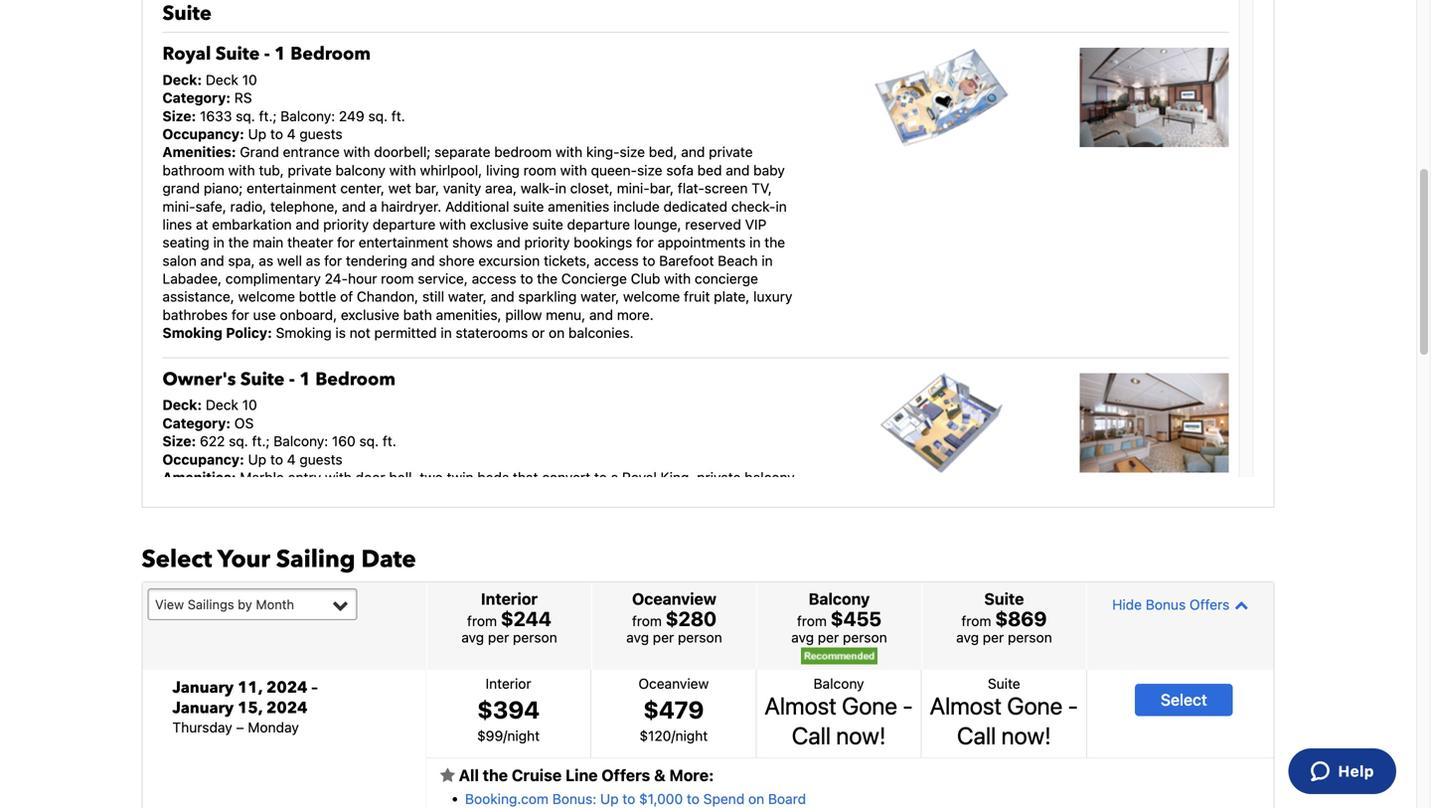 Task type: vqa. For each thing, say whether or not it's contained in the screenshot.
BED, in the MARBLE ENTRY WITH DOOR BELL, TWO TWIN BEDS THAT CONVERT TO A ROYAL KING, PRIVATE BALCONY, SEPARATE LIVING AREA WITH DOUBLE SOFA BED, WET BAR, PRIVATE BATHROOM WITH TUB AND SHOWER, VANITY AREA, WALK-IN CLOSET, MINI-BAR, FLAT-SCREEN TV, MINI-SAFE, RADIO, TELEPHONE, AND A HAIRDRYER. ADDITIONAL SUITE AMENITIES INCLUDE DEDICATED CHECK-IN LINES AT EMBARKATION AND PRIORITY DEPARTURE WITH EXCLUSIVE SUITE DEPARTURE LOUNGE, RESERVED VIP SEATING IN THE MAIN THEATER FOR ENTERTAINMENT SHOWS AND PRIORITY BOOKINGS FOR APPOINTMENTS IN THE SALON AND SPA, AS WELL AS FOR TENDERING AND SHORE EXCURSION TICKETS, ACCESS TO BAREFOOT BEACH IN LABADEE, COMPLIMENTARY 24-HOUR ROOM SERVICE, ACCESS TO THE CONCIERGE CLUB WITH CONCIERGE ASSISTANCE, WELCOME BOTTLE OF CHANDON, STILL WATER, AND SPARKLING WATER, WELCOME FRUIT PLATE, LUXURY BATHROBES FOR USE ONBOARD, EXCLUSIVE BATH AMENITIES, PILLOW MENU, AND MORE. SMOKING IS NOT PERMITTED IN STATEROOMS OR ON BALCONIES.
yes



Task type: locate. For each thing, give the bounding box(es) containing it.
0 horizontal spatial walk-
[[198, 505, 233, 522]]

2 size: from the top
[[163, 433, 196, 449]]

0 vertical spatial up
[[248, 126, 267, 142]]

salon inside marble entry with door bell, two twin beds that convert to a royal king, private balcony, separate living area with double sofa bed, wet bar, private bathroom with tub and shower, vanity area, walk-in closet, mini-bar, flat-screen tv, mini-safe, radio, telephone, and a hairdryer. additional suite amenities include dedicated check-in lines at embarkation and priority departure with exclusive suite departure lounge, reserved vip seating in the main theater for entertainment shows and priority bookings for appointments in the salon and spa, as well as for tendering and shore excursion tickets, access to barefoot beach in labadee, complimentary 24-hour room service, access to the concierge club with concierge assistance, welcome bottle of chandon, still water, and sparkling water, welcome fruit plate, luxury bathrobes for use onboard, exclusive bath amenities, pillow menu, and more. smoking is not permitted in staterooms or on balconies.
[[455, 560, 489, 576]]

size: inside the category: rs size: 1633 sq. ft.; balcony: 249 sq. ft. occupancy: up to 4 guests amenities:
[[163, 108, 196, 124]]

24- down center,
[[325, 270, 348, 287]]

/ for $394
[[503, 728, 507, 744]]

tv, inside marble entry with door bell, two twin beds that convert to a royal king, private balcony, separate living area with double sofa bed, wet bar, private bathroom with tub and shower, vanity area, walk-in closet, mini-bar, flat-screen tv, mini-safe, radio, telephone, and a hairdryer. additional suite amenities include dedicated check-in lines at embarkation and priority departure with exclusive suite departure lounge, reserved vip seating in the main theater for entertainment shows and priority bookings for appointments in the salon and spa, as well as for tendering and shore excursion tickets, access to barefoot beach in labadee, complimentary 24-hour room service, access to the concierge club with concierge assistance, welcome bottle of chandon, still water, and sparkling water, welcome fruit plate, luxury bathrobes for use onboard, exclusive bath amenities, pillow menu, and more. smoking is not permitted in staterooms or on balconies.
[[429, 505, 450, 522]]

$869
[[995, 607, 1047, 630]]

fruit
[[684, 288, 710, 305], [356, 614, 382, 630]]

$120
[[640, 728, 671, 744]]

deck: up the 1633
[[163, 71, 202, 88]]

tickets, inside grand entrance with doorbell; separate bedroom with king-size bed, and private bathroom with tub, private balcony with whirlpool, living room with queen-size sofa bed and baby grand piano; entertainment center, wet bar, vanity area, walk-in closet, mini-bar, flat-screen tv, mini-safe, radio, telephone, and a hairdryer. additional suite amenities include dedicated check-in lines at embarkation and priority departure with exclusive suite departure lounge, reserved vip seating in the main theater for entertainment shows and priority bookings for appointments in the salon and spa, as well as for tendering and shore excursion tickets, access to barefoot beach in labadee, complimentary 24-hour room service, access to the concierge club with concierge assistance, welcome bottle of chandon, still water, and sparkling water, welcome fruit plate, luxury bathrobes for use onboard, exclusive bath amenities, pillow menu, and more. smoking policy: smoking is not permitted in staterooms or on balconies.
[[544, 252, 590, 269]]

almost down suite from $869 avg per person
[[930, 692, 1002, 719]]

1 vertical spatial onboard,
[[585, 614, 643, 630]]

royal inside royal suite - 1 bedroom deck: deck 10
[[163, 42, 211, 66]]

bathrobes up $394
[[468, 614, 533, 630]]

lounge, down double
[[326, 542, 374, 558]]

0 horizontal spatial reserved
[[378, 542, 434, 558]]

10 inside owner's suite - 1 bedroom deck: deck 10
[[242, 397, 257, 413]]

2 occupancy: from the top
[[163, 451, 244, 467]]

0 vertical spatial balcony
[[809, 589, 870, 608]]

size: for 1633
[[163, 108, 196, 124]]

2 is from the top
[[335, 650, 346, 666]]

1
[[274, 42, 286, 66], [299, 367, 311, 391]]

1 vertical spatial flat-
[[355, 505, 382, 522]]

0 vertical spatial cabin image for deck 10 deck on independence of the seas image
[[1080, 48, 1229, 147]]

1 horizontal spatial theater
[[588, 542, 634, 558]]

1 vertical spatial staterooms
[[456, 650, 528, 666]]

include up 'select your sailing date'
[[263, 523, 309, 540]]

balcony: for 249
[[281, 108, 335, 124]]

select link
[[1135, 684, 1233, 716]]

check- down baby
[[731, 198, 776, 214]]

1 vertical spatial labadee,
[[461, 578, 520, 594]]

spa, inside grand entrance with doorbell; separate bedroom with king-size bed, and private bathroom with tub, private balcony with whirlpool, living room with queen-size sofa bed and baby grand piano; entertainment center, wet bar, vanity area, walk-in closet, mini-bar, flat-screen tv, mini-safe, radio, telephone, and a hairdryer. additional suite amenities include dedicated check-in lines at embarkation and priority departure with exclusive suite departure lounge, reserved vip seating in the main theater for entertainment shows and priority bookings for appointments in the salon and spa, as well as for tendering and shore excursion tickets, access to barefoot beach in labadee, complimentary 24-hour room service, access to the concierge club with concierge assistance, welcome bottle of chandon, still water, and sparkling water, welcome fruit plate, luxury bathrobes for use onboard, exclusive bath amenities, pillow menu, and more. smoking policy: smoking is not permitted in staterooms or on balconies.
[[228, 252, 255, 269]]

1 vertical spatial menu,
[[273, 632, 312, 648]]

1 horizontal spatial vanity
[[738, 487, 776, 504]]

as
[[259, 252, 273, 269], [306, 252, 321, 269], [551, 560, 566, 576], [598, 560, 613, 576]]

lounge, down queen-
[[634, 216, 681, 233]]

appointments
[[658, 234, 746, 251], [324, 560, 412, 576]]

deck inside owner's suite - 1 bedroom deck: deck 10
[[206, 397, 239, 413]]

bath inside marble entry with door bell, two twin beds that convert to a royal king, private balcony, separate living area with double sofa bed, wet bar, private bathroom with tub and shower, vanity area, walk-in closet, mini-bar, flat-screen tv, mini-safe, radio, telephone, and a hairdryer. additional suite amenities include dedicated check-in lines at embarkation and priority departure with exclusive suite departure lounge, reserved vip seating in the main theater for entertainment shows and priority bookings for appointments in the salon and spa, as well as for tendering and shore excursion tickets, access to barefoot beach in labadee, complimentary 24-hour room service, access to the concierge club with concierge assistance, welcome bottle of chandon, still water, and sparkling water, welcome fruit plate, luxury bathrobes for use onboard, exclusive bath amenities, pillow menu, and more. smoking is not permitted in staterooms or on balconies.
[[709, 614, 738, 630]]

select
[[142, 543, 212, 576], [1161, 690, 1207, 709]]

barefoot
[[659, 252, 714, 269], [343, 578, 398, 594]]

1 vertical spatial reserved
[[378, 542, 434, 558]]

1 vertical spatial safe,
[[486, 505, 517, 522]]

check- inside marble entry with door bell, two twin beds that convert to a royal king, private balcony, separate living area with double sofa bed, wet bar, private bathroom with tub and shower, vanity area, walk-in closet, mini-bar, flat-screen tv, mini-safe, radio, telephone, and a hairdryer. additional suite amenities include dedicated check-in lines at embarkation and priority departure with exclusive suite departure lounge, reserved vip seating in the main theater for entertainment shows and priority bookings for appointments in the salon and spa, as well as for tendering and shore excursion tickets, access to barefoot beach in labadee, complimentary 24-hour room service, access to the concierge club with concierge assistance, welcome bottle of chandon, still water, and sparkling water, welcome fruit plate, luxury bathrobes for use onboard, exclusive bath amenities, pillow menu, and more. smoking is not permitted in staterooms or on balconies.
[[381, 523, 425, 540]]

sofa inside marble entry with door bell, two twin beds that convert to a royal king, private balcony, separate living area with double sofa bed, wet bar, private bathroom with tub and shower, vanity area, walk-in closet, mini-bar, flat-screen tv, mini-safe, radio, telephone, and a hairdryer. additional suite amenities include dedicated check-in lines at embarkation and priority departure with exclusive suite departure lounge, reserved vip seating in the main theater for entertainment shows and priority bookings for appointments in the salon and spa, as well as for tendering and shore excursion tickets, access to barefoot beach in labadee, complimentary 24-hour room service, access to the concierge club with concierge assistance, welcome bottle of chandon, still water, and sparkling water, welcome fruit plate, luxury bathrobes for use onboard, exclusive bath amenities, pillow menu, and more. smoking is not permitted in staterooms or on balconies.
[[370, 487, 397, 504]]

0 vertical spatial spa,
[[228, 252, 255, 269]]

1 vertical spatial amenities
[[197, 523, 259, 540]]

2 not from the top
[[350, 650, 371, 666]]

tendering inside marble entry with door bell, two twin beds that convert to a royal king, private balcony, separate living area with double sofa bed, wet bar, private bathroom with tub and shower, vanity area, walk-in closet, mini-bar, flat-screen tv, mini-safe, radio, telephone, and a hairdryer. additional suite amenities include dedicated check-in lines at embarkation and priority departure with exclusive suite departure lounge, reserved vip seating in the main theater for entertainment shows and priority bookings for appointments in the salon and spa, as well as for tendering and shore excursion tickets, access to barefoot beach in labadee, complimentary 24-hour room service, access to the concierge club with concierge assistance, welcome bottle of chandon, still water, and sparkling water, welcome fruit plate, luxury bathrobes for use onboard, exclusive bath amenities, pillow menu, and more. smoking is not permitted in staterooms or on balconies.
[[638, 560, 700, 576]]

category: for 1633
[[163, 90, 231, 106]]

a right convert
[[611, 469, 618, 486]]

2 balconies. from the top
[[569, 650, 634, 666]]

interior for $394
[[486, 675, 531, 692]]

balconies. inside grand entrance with doorbell; separate bedroom with king-size bed, and private bathroom with tub, private balcony with whirlpool, living room with queen-size sofa bed and baby grand piano; entertainment center, wet bar, vanity area, walk-in closet, mini-bar, flat-screen tv, mini-safe, radio, telephone, and a hairdryer. additional suite amenities include dedicated check-in lines at embarkation and priority departure with exclusive suite departure lounge, reserved vip seating in the main theater for entertainment shows and priority bookings for appointments in the salon and spa, as well as for tendering and shore excursion tickets, access to barefoot beach in labadee, complimentary 24-hour room service, access to the concierge club with concierge assistance, welcome bottle of chandon, still water, and sparkling water, welcome fruit plate, luxury bathrobes for use onboard, exclusive bath amenities, pillow menu, and more. smoking policy: smoking is not permitted in staterooms or on balconies.
[[569, 325, 634, 341]]

2 vertical spatial on
[[748, 791, 765, 807]]

10 inside royal suite - 1 bedroom deck: deck 10
[[242, 71, 257, 88]]

1 vertical spatial concierge
[[252, 596, 318, 612]]

3 avg from the left
[[791, 629, 814, 645]]

living inside marble entry with door bell, two twin beds that convert to a royal king, private balcony, separate living area with double sofa bed, wet bar, private bathroom with tub and shower, vanity area, walk-in closet, mini-bar, flat-screen tv, mini-safe, radio, telephone, and a hairdryer. additional suite amenities include dedicated check-in lines at embarkation and priority departure with exclusive suite departure lounge, reserved vip seating in the main theater for entertainment shows and priority bookings for appointments in the salon and spa, as well as for tendering and shore excursion tickets, access to barefoot beach in labadee, complimentary 24-hour room service, access to the concierge club with concierge assistance, welcome bottle of chandon, still water, and sparkling water, welcome fruit plate, luxury bathrobes for use onboard, exclusive bath amenities, pillow menu, and more. smoking is not permitted in staterooms or on balconies.
[[222, 487, 256, 504]]

0 horizontal spatial tickets,
[[228, 578, 274, 594]]

4 avg from the left
[[956, 629, 979, 645]]

0 horizontal spatial appointments
[[324, 560, 412, 576]]

menu,
[[546, 307, 586, 323], [273, 632, 312, 648]]

cabin image for deck 10 deck on independence of the seas image for royal suite - 1 bedroom
[[1080, 48, 1229, 147]]

1 vertical spatial embarkation
[[490, 523, 569, 540]]

amenities inside marble entry with door bell, two twin beds that convert to a royal king, private balcony, separate living area with double sofa bed, wet bar, private bathroom with tub and shower, vanity area, walk-in closet, mini-bar, flat-screen tv, mini-safe, radio, telephone, and a hairdryer. additional suite amenities include dedicated check-in lines at embarkation and priority departure with exclusive suite departure lounge, reserved vip seating in the main theater for entertainment shows and priority bookings for appointments in the salon and spa, as well as for tendering and shore excursion tickets, access to barefoot beach in labadee, complimentary 24-hour room service, access to the concierge club with concierge assistance, welcome bottle of chandon, still water, and sparkling water, welcome fruit plate, luxury bathrobes for use onboard, exclusive bath amenities, pillow menu, and more. smoking is not permitted in staterooms or on balconies.
[[197, 523, 259, 540]]

size: for 622
[[163, 433, 196, 449]]

occupancy: inside category: os size: 622 sq. ft.; balcony: 160 sq. ft. occupancy: up to 4 guests amenities:
[[163, 451, 244, 467]]

2 staterooms from the top
[[456, 650, 528, 666]]

royal up the 1633
[[163, 42, 211, 66]]

almost for suite almost gone - call now!
[[930, 692, 1002, 719]]

1 horizontal spatial sparkling
[[518, 288, 577, 305]]

1 guests from the top
[[300, 126, 343, 142]]

check-
[[731, 198, 776, 214], [381, 523, 425, 540]]

4 from from the left
[[962, 613, 992, 629]]

0 vertical spatial safe,
[[195, 198, 226, 214]]

person for $455
[[843, 629, 887, 645]]

bedroom up '249'
[[291, 42, 371, 66]]

1 not from the top
[[350, 325, 371, 341]]

offers right bonus on the right bottom of page
[[1190, 596, 1230, 613]]

2 amenities: from the top
[[163, 469, 236, 486]]

balcony: for 160
[[274, 433, 328, 449]]

occupancy: inside the category: rs size: 1633 sq. ft.; balcony: 249 sq. ft. occupancy: up to 4 guests amenities:
[[163, 126, 244, 142]]

lounge, inside marble entry with door bell, two twin beds that convert to a royal king, private balcony, separate living area with double sofa bed, wet bar, private bathroom with tub and shower, vanity area, walk-in closet, mini-bar, flat-screen tv, mini-safe, radio, telephone, and a hairdryer. additional suite amenities include dedicated check-in lines at embarkation and priority departure with exclusive suite departure lounge, reserved vip seating in the main theater for entertainment shows and priority bookings for appointments in the salon and spa, as well as for tendering and shore excursion tickets, access to barefoot beach in labadee, complimentary 24-hour room service, access to the concierge club with concierge assistance, welcome bottle of chandon, still water, and sparkling water, welcome fruit plate, luxury bathrobes for use onboard, exclusive bath amenities, pillow menu, and more. smoking is not permitted in staterooms or on balconies.
[[326, 542, 374, 558]]

1 vertical spatial dedicated
[[313, 523, 377, 540]]

lines inside grand entrance with doorbell; separate bedroom with king-size bed, and private bathroom with tub, private balcony with whirlpool, living room with queen-size sofa bed and baby grand piano; entertainment center, wet bar, vanity area, walk-in closet, mini-bar, flat-screen tv, mini-safe, radio, telephone, and a hairdryer. additional suite amenities include dedicated check-in lines at embarkation and priority departure with exclusive suite departure lounge, reserved vip seating in the main theater for entertainment shows and priority bookings for appointments in the salon and spa, as well as for tendering and shore excursion tickets, access to barefoot beach in labadee, complimentary 24-hour room service, access to the concierge club with concierge assistance, welcome bottle of chandon, still water, and sparkling water, welcome fruit plate, luxury bathrobes for use onboard, exclusive bath amenities, pillow menu, and more. smoking policy: smoking is not permitted in staterooms or on balconies.
[[163, 216, 192, 233]]

hide
[[1112, 596, 1142, 613]]

safe,
[[195, 198, 226, 214], [486, 505, 517, 522]]

4 person from the left
[[1008, 629, 1052, 645]]

0 horizontal spatial seating
[[163, 234, 209, 251]]

person for $280
[[678, 629, 722, 645]]

0 horizontal spatial beach
[[402, 578, 442, 594]]

night for $394
[[507, 728, 540, 744]]

1 vertical spatial radio,
[[521, 505, 557, 522]]

amenities: for 1633
[[163, 144, 236, 160]]

ft. up doorbell;
[[392, 108, 405, 124]]

avg left "$869"
[[956, 629, 979, 645]]

deck
[[206, 71, 239, 88], [206, 397, 239, 413]]

0 vertical spatial lines
[[163, 216, 192, 233]]

embarkation down that
[[490, 523, 569, 540]]

1 staterooms from the top
[[456, 325, 528, 341]]

queen-
[[591, 162, 637, 178]]

2 call from the left
[[957, 721, 996, 749]]

2 4 from the top
[[287, 451, 296, 467]]

luxury
[[754, 288, 793, 305], [425, 614, 464, 630]]

deck for royal
[[206, 71, 239, 88]]

beach inside grand entrance with doorbell; separate bedroom with king-size bed, and private bathroom with tub, private balcony with whirlpool, living room with queen-size sofa bed and baby grand piano; entertainment center, wet bar, vanity area, walk-in closet, mini-bar, flat-screen tv, mini-safe, radio, telephone, and a hairdryer. additional suite amenities include dedicated check-in lines at embarkation and priority departure with exclusive suite departure lounge, reserved vip seating in the main theater for entertainment shows and priority bookings for appointments in the salon and spa, as well as for tendering and shore excursion tickets, access to barefoot beach in labadee, complimentary 24-hour room service, access to the concierge club with concierge assistance, welcome bottle of chandon, still water, and sparkling water, welcome fruit plate, luxury bathrobes for use onboard, exclusive bath amenities, pillow menu, and more. smoking policy: smoking is not permitted in staterooms or on balconies.
[[718, 252, 758, 269]]

1 vertical spatial ft.
[[383, 433, 396, 449]]

3 from from the left
[[797, 613, 827, 629]]

person inside suite from $869 avg per person
[[1008, 629, 1052, 645]]

1 horizontal spatial use
[[559, 614, 582, 630]]

0 vertical spatial living
[[486, 162, 520, 178]]

screen down bed
[[705, 180, 748, 196]]

smoking inside marble entry with door bell, two twin beds that convert to a royal king, private balcony, separate living area with double sofa bed, wet bar, private bathroom with tub and shower, vanity area, walk-in closet, mini-bar, flat-screen tv, mini-safe, radio, telephone, and a hairdryer. additional suite amenities include dedicated check-in lines at embarkation and priority departure with exclusive suite departure lounge, reserved vip seating in the main theater for entertainment shows and priority bookings for appointments in the salon and spa, as well as for tendering and shore excursion tickets, access to barefoot beach in labadee, complimentary 24-hour room service, access to the concierge club with concierge assistance, welcome bottle of chandon, still water, and sparkling water, welcome fruit plate, luxury bathrobes for use onboard, exclusive bath amenities, pillow menu, and more. smoking is not permitted in staterooms or on balconies.
[[276, 650, 332, 666]]

0 horizontal spatial telephone,
[[270, 198, 338, 214]]

2024
[[266, 677, 308, 699], [266, 697, 308, 719]]

beds
[[477, 469, 509, 486]]

0 horizontal spatial salon
[[163, 252, 197, 269]]

1 vertical spatial occupancy:
[[163, 451, 244, 467]]

room down center,
[[381, 270, 414, 287]]

include inside grand entrance with doorbell; separate bedroom with king-size bed, and private bathroom with tub, private balcony with whirlpool, living room with queen-size sofa bed and baby grand piano; entertainment center, wet bar, vanity area, walk-in closet, mini-bar, flat-screen tv, mini-safe, radio, telephone, and a hairdryer. additional suite amenities include dedicated check-in lines at embarkation and priority departure with exclusive suite departure lounge, reserved vip seating in the main theater for entertainment shows and priority bookings for appointments in the salon and spa, as well as for tendering and shore excursion tickets, access to barefoot beach in labadee, complimentary 24-hour room service, access to the concierge club with concierge assistance, welcome bottle of chandon, still water, and sparkling water, welcome fruit plate, luxury bathrobes for use onboard, exclusive bath amenities, pillow menu, and more. smoking policy: smoking is not permitted in staterooms or on balconies.
[[613, 198, 660, 214]]

bed, down the bell,
[[401, 487, 430, 504]]

0 vertical spatial radio,
[[230, 198, 267, 214]]

balcony: up entry
[[274, 433, 328, 449]]

1 per from the left
[[488, 629, 509, 645]]

2 vertical spatial a
[[660, 505, 668, 522]]

room
[[524, 162, 557, 178], [381, 270, 414, 287], [679, 578, 712, 594]]

10 for owner's
[[242, 397, 257, 413]]

guests up entrance
[[300, 126, 343, 142]]

theater down entrance
[[287, 234, 333, 251]]

0 vertical spatial bathroom
[[163, 162, 224, 178]]

interior inside interior $394 $99 / night
[[486, 675, 531, 692]]

1 inside owner's suite - 1 bedroom deck: deck 10
[[299, 367, 311, 391]]

1 vertical spatial main
[[553, 542, 584, 558]]

piano;
[[204, 180, 243, 196]]

0 vertical spatial barefoot
[[659, 252, 714, 269]]

amenities, inside grand entrance with doorbell; separate bedroom with king-size bed, and private bathroom with tub, private balcony with whirlpool, living room with queen-size sofa bed and baby grand piano; entertainment center, wet bar, vanity area, walk-in closet, mini-bar, flat-screen tv, mini-safe, radio, telephone, and a hairdryer. additional suite amenities include dedicated check-in lines at embarkation and priority departure with exclusive suite departure lounge, reserved vip seating in the main theater for entertainment shows and priority bookings for appointments in the salon and spa, as well as for tendering and shore excursion tickets, access to barefoot beach in labadee, complimentary 24-hour room service, access to the concierge club with concierge assistance, welcome bottle of chandon, still water, and sparkling water, welcome fruit plate, luxury bathrobes for use onboard, exclusive bath amenities, pillow menu, and more. smoking policy: smoking is not permitted in staterooms or on balconies.
[[436, 307, 502, 323]]

view sailings by month link
[[148, 588, 357, 620]]

per inside balcony from $455 avg per person
[[818, 629, 839, 645]]

is
[[335, 325, 346, 341], [335, 650, 346, 666]]

ft.; for os
[[252, 433, 270, 449]]

2 category: from the top
[[163, 415, 231, 431]]

1 now! from the left
[[836, 721, 886, 749]]

suite
[[163, 0, 212, 27], [216, 42, 260, 66], [240, 367, 285, 391], [984, 589, 1024, 608], [988, 675, 1021, 692]]

shore down whirlpool,
[[439, 252, 475, 269]]

call inside suite almost gone - call now!
[[957, 721, 996, 749]]

january up 'thursday'
[[172, 677, 234, 699]]

1 horizontal spatial service,
[[716, 578, 766, 594]]

night down $394
[[507, 728, 540, 744]]

salon
[[163, 252, 197, 269], [455, 560, 489, 576]]

cabin image for deck 10 deck on independence of the seas image
[[1080, 48, 1229, 147], [1080, 373, 1229, 472]]

$479
[[643, 696, 704, 723]]

2 from from the left
[[632, 613, 662, 629]]

guests for 160
[[300, 451, 343, 467]]

gone down recommended image
[[842, 692, 898, 719]]

249
[[339, 108, 365, 124]]

1 horizontal spatial include
[[613, 198, 660, 214]]

sq. right '249'
[[368, 108, 388, 124]]

gone inside the balcony almost gone - call now!
[[842, 692, 898, 719]]

1 up category: os size: 622 sq. ft.; balcony: 160 sq. ft. occupancy: up to 4 guests amenities:
[[299, 367, 311, 391]]

safe, inside grand entrance with doorbell; separate bedroom with king-size bed, and private bathroom with tub, private balcony with whirlpool, living room with queen-size sofa bed and baby grand piano; entertainment center, wet bar, vanity area, walk-in closet, mini-bar, flat-screen tv, mini-safe, radio, telephone, and a hairdryer. additional suite amenities include dedicated check-in lines at embarkation and priority departure with exclusive suite departure lounge, reserved vip seating in the main theater for entertainment shows and priority bookings for appointments in the salon and spa, as well as for tendering and shore excursion tickets, access to barefoot beach in labadee, complimentary 24-hour room service, access to the concierge club with concierge assistance, welcome bottle of chandon, still water, and sparkling water, welcome fruit plate, luxury bathrobes for use onboard, exclusive bath amenities, pillow menu, and more. smoking policy: smoking is not permitted in staterooms or on balconies.
[[195, 198, 226, 214]]

category:
[[163, 90, 231, 106], [163, 415, 231, 431]]

per inside suite from $869 avg per person
[[983, 629, 1004, 645]]

shore
[[439, 252, 475, 269], [731, 560, 767, 576]]

size
[[620, 144, 645, 160], [637, 162, 663, 178]]

2 guests from the top
[[300, 451, 343, 467]]

size up queen-
[[620, 144, 645, 160]]

person up $479 on the bottom
[[678, 629, 722, 645]]

in
[[555, 180, 566, 196], [776, 198, 787, 214], [213, 234, 225, 251], [750, 234, 761, 251], [762, 252, 773, 269], [441, 325, 452, 341], [233, 505, 244, 522], [425, 523, 436, 540], [514, 542, 525, 558], [415, 560, 427, 576], [446, 578, 457, 594], [441, 650, 452, 666]]

embarkation inside marble entry with door bell, two twin beds that convert to a royal king, private balcony, separate living area with double sofa bed, wet bar, private bathroom with tub and shower, vanity area, walk-in closet, mini-bar, flat-screen tv, mini-safe, radio, telephone, and a hairdryer. additional suite amenities include dedicated check-in lines at embarkation and priority departure with exclusive suite departure lounge, reserved vip seating in the main theater for entertainment shows and priority bookings for appointments in the salon and spa, as well as for tendering and shore excursion tickets, access to barefoot beach in labadee, complimentary 24-hour room service, access to the concierge club with concierge assistance, welcome bottle of chandon, still water, and sparkling water, welcome fruit plate, luxury bathrobes for use onboard, exclusive bath amenities, pillow menu, and more. smoking is not permitted in staterooms or on balconies.
[[490, 523, 569, 540]]

per inside oceanview from $280 avg per person
[[653, 629, 674, 645]]

select up "view"
[[142, 543, 212, 576]]

3 per from the left
[[818, 629, 839, 645]]

1 vertical spatial up
[[248, 451, 267, 467]]

telephone,
[[270, 198, 338, 214], [561, 505, 629, 522]]

up for os
[[248, 451, 267, 467]]

interior for from
[[481, 589, 538, 608]]

0 vertical spatial offers
[[1190, 596, 1230, 613]]

hairdryer. down shower,
[[672, 505, 732, 522]]

separate down the 622
[[163, 487, 219, 504]]

living down bedroom
[[486, 162, 520, 178]]

2 now! from the left
[[1002, 721, 1051, 749]]

seating inside marble entry with door bell, two twin beds that convert to a royal king, private balcony, separate living area with double sofa bed, wet bar, private bathroom with tub and shower, vanity area, walk-in closet, mini-bar, flat-screen tv, mini-safe, radio, telephone, and a hairdryer. additional suite amenities include dedicated check-in lines at embarkation and priority departure with exclusive suite departure lounge, reserved vip seating in the main theater for entertainment shows and priority bookings for appointments in the salon and spa, as well as for tendering and shore excursion tickets, access to barefoot beach in labadee, complimentary 24-hour room service, access to the concierge club with concierge assistance, welcome bottle of chandon, still water, and sparkling water, welcome fruit plate, luxury bathrobes for use onboard, exclusive bath amenities, pillow menu, and more. smoking is not permitted in staterooms or on balconies.
[[463, 542, 510, 558]]

2 avg from the left
[[626, 629, 649, 645]]

bath
[[403, 307, 432, 323], [709, 614, 738, 630]]

bed,
[[649, 144, 677, 160], [401, 487, 430, 504]]

up down the "all the cruise line offers & more:"
[[600, 791, 619, 807]]

1 permitted from the top
[[374, 325, 437, 341]]

4 per from the left
[[983, 629, 1004, 645]]

0 horizontal spatial hour
[[348, 270, 377, 287]]

1 person from the left
[[513, 629, 557, 645]]

0 vertical spatial separate
[[434, 144, 491, 160]]

vip down baby
[[745, 216, 767, 233]]

appointments down double
[[324, 560, 412, 576]]

0 vertical spatial not
[[350, 325, 371, 341]]

star image
[[440, 768, 455, 784]]

complimentary inside grand entrance with doorbell; separate bedroom with king-size bed, and private bathroom with tub, private balcony with whirlpool, living room with queen-size sofa bed and baby grand piano; entertainment center, wet bar, vanity area, walk-in closet, mini-bar, flat-screen tv, mini-safe, radio, telephone, and a hairdryer. additional suite amenities include dedicated check-in lines at embarkation and priority departure with exclusive suite departure lounge, reserved vip seating in the main theater for entertainment shows and priority bookings for appointments in the salon and spa, as well as for tendering and shore excursion tickets, access to barefoot beach in labadee, complimentary 24-hour room service, access to the concierge club with concierge assistance, welcome bottle of chandon, still water, and sparkling water, welcome fruit plate, luxury bathrobes for use onboard, exclusive bath amenities, pillow menu, and more. smoking policy: smoking is not permitted in staterooms or on balconies.
[[225, 270, 321, 287]]

still inside marble entry with door bell, two twin beds that convert to a royal king, private balcony, separate living area with double sofa bed, wet bar, private bathroom with tub and shower, vanity area, walk-in closet, mini-bar, flat-screen tv, mini-safe, radio, telephone, and a hairdryer. additional suite amenities include dedicated check-in lines at embarkation and priority departure with exclusive suite departure lounge, reserved vip seating in the main theater for entertainment shows and priority bookings for appointments in the salon and spa, as well as for tendering and shore excursion tickets, access to barefoot beach in labadee, complimentary 24-hour room service, access to the concierge club with concierge assistance, welcome bottle of chandon, still water, and sparkling water, welcome fruit plate, luxury bathrobes for use onboard, exclusive bath amenities, pillow menu, and more. smoking is not permitted in staterooms or on balconies.
[[713, 596, 735, 612]]

1 horizontal spatial lines
[[440, 523, 470, 540]]

screen down the bell,
[[382, 505, 425, 522]]

assistance, inside marble entry with door bell, two twin beds that convert to a royal king, private balcony, separate living area with double sofa bed, wet bar, private bathroom with tub and shower, vanity area, walk-in closet, mini-bar, flat-screen tv, mini-safe, radio, telephone, and a hairdryer. additional suite amenities include dedicated check-in lines at embarkation and priority departure with exclusive suite departure lounge, reserved vip seating in the main theater for entertainment shows and priority bookings for appointments in the salon and spa, as well as for tendering and shore excursion tickets, access to barefoot beach in labadee, complimentary 24-hour room service, access to the concierge club with concierge assistance, welcome bottle of chandon, still water, and sparkling water, welcome fruit plate, luxury bathrobes for use onboard, exclusive bath amenities, pillow menu, and more. smoking is not permitted in staterooms or on balconies.
[[453, 596, 525, 612]]

priority
[[323, 216, 369, 233], [524, 234, 570, 251], [601, 523, 646, 540], [190, 560, 236, 576]]

bathrobes
[[163, 307, 228, 323], [468, 614, 533, 630]]

1 amenities: from the top
[[163, 144, 236, 160]]

person
[[513, 629, 557, 645], [678, 629, 722, 645], [843, 629, 887, 645], [1008, 629, 1052, 645]]

1 avg from the left
[[461, 629, 484, 645]]

avg left $244
[[461, 629, 484, 645]]

hour inside marble entry with door bell, two twin beds that convert to a royal king, private balcony, separate living area with double sofa bed, wet bar, private bathroom with tub and shower, vanity area, walk-in closet, mini-bar, flat-screen tv, mini-safe, radio, telephone, and a hairdryer. additional suite amenities include dedicated check-in lines at embarkation and priority departure with exclusive suite departure lounge, reserved vip seating in the main theater for entertainment shows and priority bookings for appointments in the salon and spa, as well as for tendering and shore excursion tickets, access to barefoot beach in labadee, complimentary 24-hour room service, access to the concierge club with concierge assistance, welcome bottle of chandon, still water, and sparkling water, welcome fruit plate, luxury bathrobes for use onboard, exclusive bath amenities, pillow menu, and more. smoking is not permitted in staterooms or on balconies.
[[646, 578, 675, 594]]

tendering up oceanview from $280 avg per person
[[638, 560, 700, 576]]

2 10 from the top
[[242, 397, 257, 413]]

0 vertical spatial beach
[[718, 252, 758, 269]]

1 vertical spatial living
[[222, 487, 256, 504]]

not
[[350, 325, 371, 341], [350, 650, 371, 666]]

staterooms inside marble entry with door bell, two twin beds that convert to a royal king, private balcony, separate living area with double sofa bed, wet bar, private bathroom with tub and shower, vanity area, walk-in closet, mini-bar, flat-screen tv, mini-safe, radio, telephone, and a hairdryer. additional suite amenities include dedicated check-in lines at embarkation and priority departure with exclusive suite departure lounge, reserved vip seating in the main theater for entertainment shows and priority bookings for appointments in the salon and spa, as well as for tendering and shore excursion tickets, access to barefoot beach in labadee, complimentary 24-hour room service, access to the concierge club with concierge assistance, welcome bottle of chandon, still water, and sparkling water, welcome fruit plate, luxury bathrobes for use onboard, exclusive bath amenities, pillow menu, and more. smoking is not permitted in staterooms or on balconies.
[[456, 650, 528, 666]]

cabin image for deck 10 deck on independence of the seas image for owner's suite - 1 bedroom
[[1080, 373, 1229, 472]]

1 horizontal spatial bottle
[[589, 596, 627, 612]]

amenities: down the 1633
[[163, 144, 236, 160]]

almost down recommended image
[[765, 692, 837, 719]]

club
[[631, 270, 660, 287], [322, 596, 351, 612]]

well
[[277, 252, 302, 269], [570, 560, 595, 576]]

chandon, inside grand entrance with doorbell; separate bedroom with king-size bed, and private bathroom with tub, private balcony with whirlpool, living room with queen-size sofa bed and baby grand piano; entertainment center, wet bar, vanity area, walk-in closet, mini-bar, flat-screen tv, mini-safe, radio, telephone, and a hairdryer. additional suite amenities include dedicated check-in lines at embarkation and priority departure with exclusive suite departure lounge, reserved vip seating in the main theater for entertainment shows and priority bookings for appointments in the salon and spa, as well as for tendering and shore excursion tickets, access to barefoot beach in labadee, complimentary 24-hour room service, access to the concierge club with concierge assistance, welcome bottle of chandon, still water, and sparkling water, welcome fruit plate, luxury bathrobes for use onboard, exclusive bath amenities, pillow menu, and more. smoking policy: smoking is not permitted in staterooms or on balconies.
[[357, 288, 419, 305]]

and
[[681, 144, 705, 160], [726, 162, 750, 178], [342, 198, 366, 214], [296, 216, 320, 233], [497, 234, 521, 251], [200, 252, 224, 269], [411, 252, 435, 269], [491, 288, 515, 305], [589, 307, 613, 323], [657, 487, 681, 504], [633, 505, 657, 522], [573, 523, 597, 540], [163, 560, 186, 576], [493, 560, 517, 576], [704, 560, 727, 576], [163, 614, 186, 630], [316, 632, 340, 648]]

all
[[459, 766, 479, 785]]

safe, down piano;
[[195, 198, 226, 214]]

night inside oceanview $479 $120 / night
[[675, 728, 708, 744]]

0 vertical spatial 4
[[287, 126, 296, 142]]

1 vertical spatial oceanview
[[639, 675, 709, 692]]

balcony for gone
[[814, 675, 864, 692]]

ft. for category: rs size: 1633 sq. ft.; balcony: 249 sq. ft. occupancy: up to 4 guests amenities:
[[392, 108, 405, 124]]

0 vertical spatial assistance,
[[163, 288, 234, 305]]

up inside category: os size: 622 sq. ft.; balcony: 160 sq. ft. occupancy: up to 4 guests amenities:
[[248, 451, 267, 467]]

0 vertical spatial vanity
[[443, 180, 481, 196]]

call
[[792, 721, 831, 749], [957, 721, 996, 749]]

up inside the category: rs size: 1633 sq. ft.; balcony: 249 sq. ft. occupancy: up to 4 guests amenities:
[[248, 126, 267, 142]]

room down bedroom
[[524, 162, 557, 178]]

call for suite almost gone - call now!
[[957, 721, 996, 749]]

2 vertical spatial entertainment
[[659, 542, 749, 558]]

1 vertical spatial bathroom
[[536, 487, 598, 504]]

shows inside marble entry with door bell, two twin beds that convert to a royal king, private balcony, separate living area with double sofa bed, wet bar, private bathroom with tub and shower, vanity area, walk-in closet, mini-bar, flat-screen tv, mini-safe, radio, telephone, and a hairdryer. additional suite amenities include dedicated check-in lines at embarkation and priority departure with exclusive suite departure lounge, reserved vip seating in the main theater for entertainment shows and priority bookings for appointments in the salon and spa, as well as for tendering and shore excursion tickets, access to barefoot beach in labadee, complimentary 24-hour room service, access to the concierge club with concierge assistance, welcome bottle of chandon, still water, and sparkling water, welcome fruit plate, luxury bathrobes for use onboard, exclusive bath amenities, pillow menu, and more. smoking is not permitted in staterooms or on balconies.
[[753, 542, 793, 558]]

2 horizontal spatial room
[[679, 578, 712, 594]]

appointments down bed
[[658, 234, 746, 251]]

0 vertical spatial check-
[[731, 198, 776, 214]]

lines down twin in the left bottom of the page
[[440, 523, 470, 540]]

ft.; inside the category: rs size: 1633 sq. ft.; balcony: 249 sq. ft. occupancy: up to 4 guests amenities:
[[259, 108, 277, 124]]

vip inside grand entrance with doorbell; separate bedroom with king-size bed, and private bathroom with tub, private balcony with whirlpool, living room with queen-size sofa bed and baby grand piano; entertainment center, wet bar, vanity area, walk-in closet, mini-bar, flat-screen tv, mini-safe, radio, telephone, and a hairdryer. additional suite amenities include dedicated check-in lines at embarkation and priority departure with exclusive suite departure lounge, reserved vip seating in the main theater for entertainment shows and priority bookings for appointments in the salon and spa, as well as for tendering and shore excursion tickets, access to barefoot beach in labadee, complimentary 24-hour room service, access to the concierge club with concierge assistance, welcome bottle of chandon, still water, and sparkling water, welcome fruit plate, luxury bathrobes for use onboard, exclusive bath amenities, pillow menu, and more. smoking policy: smoking is not permitted in staterooms or on balconies.
[[745, 216, 767, 233]]

radio, down that
[[521, 505, 557, 522]]

1 vertical spatial not
[[350, 650, 371, 666]]

&
[[654, 766, 666, 785]]

- inside royal suite - 1 bedroom deck: deck 10
[[264, 42, 270, 66]]

0 horizontal spatial theater
[[287, 234, 333, 251]]

ft. for category: os size: 622 sq. ft.; balcony: 160 sq. ft. occupancy: up to 4 guests amenities:
[[383, 433, 396, 449]]

1 vertical spatial at
[[473, 523, 486, 540]]

ft.; for rs
[[259, 108, 277, 124]]

up
[[248, 126, 267, 142], [248, 451, 267, 467], [600, 791, 619, 807]]

additional inside marble entry with door bell, two twin beds that convert to a royal king, private balcony, separate living area with double sofa bed, wet bar, private bathroom with tub and shower, vanity area, walk-in closet, mini-bar, flat-screen tv, mini-safe, radio, telephone, and a hairdryer. additional suite amenities include dedicated check-in lines at embarkation and priority departure with exclusive suite departure lounge, reserved vip seating in the main theater for entertainment shows and priority bookings for appointments in the salon and spa, as well as for tendering and shore excursion tickets, access to barefoot beach in labadee, complimentary 24-hour room service, access to the concierge club with concierge assistance, welcome bottle of chandon, still water, and sparkling water, welcome fruit plate, luxury bathrobes for use onboard, exclusive bath amenities, pillow menu, and more. smoking is not permitted in staterooms or on balconies.
[[736, 505, 800, 522]]

priority down bedroom
[[524, 234, 570, 251]]

beach inside marble entry with door bell, two twin beds that convert to a royal king, private balcony, separate living area with double sofa bed, wet bar, private bathroom with tub and shower, vanity area, walk-in closet, mini-bar, flat-screen tv, mini-safe, radio, telephone, and a hairdryer. additional suite amenities include dedicated check-in lines at embarkation and priority departure with exclusive suite departure lounge, reserved vip seating in the main theater for entertainment shows and priority bookings for appointments in the salon and spa, as well as for tendering and shore excursion tickets, access to barefoot beach in labadee, complimentary 24-hour room service, access to the concierge club with concierge assistance, welcome bottle of chandon, still water, and sparkling water, welcome fruit plate, luxury bathrobes for use onboard, exclusive bath amenities, pillow menu, and more. smoking is not permitted in staterooms or on balconies.
[[402, 578, 442, 594]]

1 deck from the top
[[206, 71, 239, 88]]

0 horizontal spatial shows
[[452, 234, 493, 251]]

up up marble
[[248, 451, 267, 467]]

per
[[488, 629, 509, 645], [653, 629, 674, 645], [818, 629, 839, 645], [983, 629, 1004, 645]]

1 horizontal spatial hour
[[646, 578, 675, 594]]

chandon,
[[357, 288, 419, 305], [647, 596, 709, 612]]

vip
[[745, 216, 767, 233], [438, 542, 459, 558]]

interior inside interior from $244 avg per person
[[481, 589, 538, 608]]

amenities: inside the category: rs size: 1633 sq. ft.; balcony: 249 sq. ft. occupancy: up to 4 guests amenities:
[[163, 144, 236, 160]]

night for $479
[[675, 728, 708, 744]]

1 horizontal spatial –
[[312, 677, 318, 699]]

1 horizontal spatial main
[[553, 542, 584, 558]]

royal up tub
[[622, 469, 657, 486]]

1 january from the top
[[172, 677, 234, 699]]

guests up entry
[[300, 451, 343, 467]]

door
[[356, 469, 385, 486]]

select down hide bonus offers link
[[1161, 690, 1207, 709]]

1 horizontal spatial chandon,
[[647, 596, 709, 612]]

suite for suite from $869 avg per person
[[984, 589, 1024, 608]]

1 gone from the left
[[842, 692, 898, 719]]

or inside grand entrance with doorbell; separate bedroom with king-size bed, and private bathroom with tub, private balcony with whirlpool, living room with queen-size sofa bed and baby grand piano; entertainment center, wet bar, vanity area, walk-in closet, mini-bar, flat-screen tv, mini-safe, radio, telephone, and a hairdryer. additional suite amenities include dedicated check-in lines at embarkation and priority departure with exclusive suite departure lounge, reserved vip seating in the main theater for entertainment shows and priority bookings for appointments in the salon and spa, as well as for tendering and shore excursion tickets, access to barefoot beach in labadee, complimentary 24-hour room service, access to the concierge club with concierge assistance, welcome bottle of chandon, still water, and sparkling water, welcome fruit plate, luxury bathrobes for use onboard, exclusive bath amenities, pillow menu, and more. smoking policy: smoking is not permitted in staterooms or on balconies.
[[532, 325, 545, 341]]

complimentary inside marble entry with door bell, two twin beds that convert to a royal king, private balcony, separate living area with double sofa bed, wet bar, private bathroom with tub and shower, vanity area, walk-in closet, mini-bar, flat-screen tv, mini-safe, radio, telephone, and a hairdryer. additional suite amenities include dedicated check-in lines at embarkation and priority departure with exclusive suite departure lounge, reserved vip seating in the main theater for entertainment shows and priority bookings for appointments in the salon and spa, as well as for tendering and shore excursion tickets, access to barefoot beach in labadee, complimentary 24-hour room service, access to the concierge club with concierge assistance, welcome bottle of chandon, still water, and sparkling water, welcome fruit plate, luxury bathrobes for use onboard, exclusive bath amenities, pillow menu, and more. smoking is not permitted in staterooms or on balconies.
[[524, 578, 619, 594]]

2 2024 from the top
[[266, 697, 308, 719]]

with
[[343, 144, 370, 160], [556, 144, 583, 160], [228, 162, 255, 178], [389, 162, 416, 178], [560, 162, 587, 178], [439, 216, 466, 233], [664, 270, 691, 287], [325, 469, 352, 486], [291, 487, 318, 504], [602, 487, 628, 504], [717, 523, 744, 540], [355, 596, 382, 612]]

2 night from the left
[[675, 728, 708, 744]]

from inside interior from $244 avg per person
[[467, 613, 497, 629]]

area, down bedroom
[[485, 180, 517, 196]]

2 january from the top
[[172, 697, 234, 719]]

closet, inside grand entrance with doorbell; separate bedroom with king-size bed, and private bathroom with tub, private balcony with whirlpool, living room with queen-size sofa bed and baby grand piano; entertainment center, wet bar, vanity area, walk-in closet, mini-bar, flat-screen tv, mini-safe, radio, telephone, and a hairdryer. additional suite amenities include dedicated check-in lines at embarkation and priority departure with exclusive suite departure lounge, reserved vip seating in the main theater for entertainment shows and priority bookings for appointments in the salon and spa, as well as for tendering and shore excursion tickets, access to barefoot beach in labadee, complimentary 24-hour room service, access to the concierge club with concierge assistance, welcome bottle of chandon, still water, and sparkling water, welcome fruit plate, luxury bathrobes for use onboard, exclusive bath amenities, pillow menu, and more. smoking policy: smoking is not permitted in staterooms or on balconies.
[[570, 180, 613, 196]]

1 vertical spatial ft.;
[[252, 433, 270, 449]]

occupancy: for 1633
[[163, 126, 244, 142]]

telephone, inside marble entry with door bell, two twin beds that convert to a royal king, private balcony, separate living area with double sofa bed, wet bar, private bathroom with tub and shower, vanity area, walk-in closet, mini-bar, flat-screen tv, mini-safe, radio, telephone, and a hairdryer. additional suite amenities include dedicated check-in lines at embarkation and priority departure with exclusive suite departure lounge, reserved vip seating in the main theater for entertainment shows and priority bookings for appointments in the salon and spa, as well as for tendering and shore excursion tickets, access to barefoot beach in labadee, complimentary 24-hour room service, access to the concierge club with concierge assistance, welcome bottle of chandon, still water, and sparkling water, welcome fruit plate, luxury bathrobes for use onboard, exclusive bath amenities, pillow menu, and more. smoking is not permitted in staterooms or on balconies.
[[561, 505, 629, 522]]

size: left the 622
[[163, 433, 196, 449]]

1 vertical spatial closet,
[[248, 505, 291, 522]]

1 almost from the left
[[765, 692, 837, 719]]

24- down tub
[[623, 578, 646, 594]]

2 per from the left
[[653, 629, 674, 645]]

vanity down whirlpool,
[[443, 180, 481, 196]]

flat- inside grand entrance with doorbell; separate bedroom with king-size bed, and private bathroom with tub, private balcony with whirlpool, living room with queen-size sofa bed and baby grand piano; entertainment center, wet bar, vanity area, walk-in closet, mini-bar, flat-screen tv, mini-safe, radio, telephone, and a hairdryer. additional suite amenities include dedicated check-in lines at embarkation and priority departure with exclusive suite departure lounge, reserved vip seating in the main theater for entertainment shows and priority bookings for appointments in the salon and spa, as well as for tendering and shore excursion tickets, access to barefoot beach in labadee, complimentary 24-hour room service, access to the concierge club with concierge assistance, welcome bottle of chandon, still water, and sparkling water, welcome fruit plate, luxury bathrobes for use onboard, exclusive bath amenities, pillow menu, and more. smoking policy: smoking is not permitted in staterooms or on balconies.
[[678, 180, 705, 196]]

now!
[[836, 721, 886, 749], [1002, 721, 1051, 749]]

2 deck from the top
[[206, 397, 239, 413]]

2 gone from the left
[[1007, 692, 1063, 719]]

gone for balcony almost gone - call now!
[[842, 692, 898, 719]]

0 horizontal spatial labadee,
[[163, 270, 222, 287]]

entertainment down center,
[[359, 234, 449, 251]]

avg for $244
[[461, 629, 484, 645]]

1 4 from the top
[[287, 126, 296, 142]]

–
[[312, 677, 318, 699], [236, 719, 244, 735]]

deck: down owner's in the top left of the page
[[163, 397, 202, 413]]

now! inside suite almost gone - call now!
[[1002, 721, 1051, 749]]

1 horizontal spatial additional
[[736, 505, 800, 522]]

suite for suite
[[163, 0, 212, 27]]

oceanview for $479
[[639, 675, 709, 692]]

2 person from the left
[[678, 629, 722, 645]]

0 horizontal spatial luxury
[[425, 614, 464, 630]]

at down beds
[[473, 523, 486, 540]]

reserved down bed
[[685, 216, 741, 233]]

1 / from the left
[[503, 728, 507, 744]]

0 horizontal spatial hairdryer.
[[381, 198, 442, 214]]

room up $280 on the bottom of the page
[[679, 578, 712, 594]]

flat-
[[678, 180, 705, 196], [355, 505, 382, 522]]

1 occupancy: from the top
[[163, 126, 244, 142]]

beach down date
[[402, 578, 442, 594]]

bonus
[[1146, 596, 1186, 613]]

0 horizontal spatial pillow
[[232, 632, 269, 648]]

include down queen-
[[613, 198, 660, 214]]

3 person from the left
[[843, 629, 887, 645]]

1 or from the top
[[532, 325, 545, 341]]

bathroom down convert
[[536, 487, 598, 504]]

reserved inside marble entry with door bell, two twin beds that convert to a royal king, private balcony, separate living area with double sofa bed, wet bar, private bathroom with tub and shower, vanity area, walk-in closet, mini-bar, flat-screen tv, mini-safe, radio, telephone, and a hairdryer. additional suite amenities include dedicated check-in lines at embarkation and priority departure with exclusive suite departure lounge, reserved vip seating in the main theater for entertainment shows and priority bookings for appointments in the salon and spa, as well as for tendering and shore excursion tickets, access to barefoot beach in labadee, complimentary 24-hour room service, access to the concierge club with concierge assistance, welcome bottle of chandon, still water, and sparkling water, welcome fruit plate, luxury bathrobes for use onboard, exclusive bath amenities, pillow menu, and more. smoking is not permitted in staterooms or on balconies.
[[378, 542, 434, 558]]

occupancy: for 622
[[163, 451, 244, 467]]

onboard,
[[280, 307, 337, 323], [585, 614, 643, 630]]

1 deck: from the top
[[163, 71, 202, 88]]

ft. inside the category: rs size: 1633 sq. ft.; balcony: 249 sq. ft. occupancy: up to 4 guests amenities:
[[392, 108, 405, 124]]

almost inside the balcony almost gone - call now!
[[765, 692, 837, 719]]

from for $869
[[962, 613, 992, 629]]

1 vertical spatial appointments
[[324, 560, 412, 576]]

1 for owner's
[[299, 367, 311, 391]]

1 vertical spatial fruit
[[356, 614, 382, 630]]

1 night from the left
[[507, 728, 540, 744]]

additional down balcony,
[[736, 505, 800, 522]]

lines down grand
[[163, 216, 192, 233]]

1 vertical spatial bottle
[[589, 596, 627, 612]]

1 horizontal spatial call
[[957, 721, 996, 749]]

0 vertical spatial or
[[532, 325, 545, 341]]

10 up os
[[242, 397, 257, 413]]

royal
[[163, 42, 211, 66], [622, 469, 657, 486]]

1 horizontal spatial almost
[[930, 692, 1002, 719]]

bedroom for owner's suite - 1 bedroom
[[315, 367, 396, 391]]

balcony almost gone - call now!
[[765, 675, 913, 749]]

staterooms
[[456, 325, 528, 341], [456, 650, 528, 666]]

sofa down the door
[[370, 487, 397, 504]]

0 horizontal spatial select
[[142, 543, 212, 576]]

1 horizontal spatial at
[[473, 523, 486, 540]]

bathroom inside marble entry with door bell, two twin beds that convert to a royal king, private balcony, separate living area with double sofa bed, wet bar, private bathroom with tub and shower, vanity area, walk-in closet, mini-bar, flat-screen tv, mini-safe, radio, telephone, and a hairdryer. additional suite amenities include dedicated check-in lines at embarkation and priority departure with exclusive suite departure lounge, reserved vip seating in the main theater for entertainment shows and priority bookings for appointments in the salon and spa, as well as for tendering and shore excursion tickets, access to barefoot beach in labadee, complimentary 24-hour room service, access to the concierge club with concierge assistance, welcome bottle of chandon, still water, and sparkling water, welcome fruit plate, luxury bathrobes for use onboard, exclusive bath amenities, pillow menu, and more. smoking is not permitted in staterooms or on balconies.
[[536, 487, 598, 504]]

1 horizontal spatial bed,
[[649, 144, 677, 160]]

lounge,
[[634, 216, 681, 233], [326, 542, 374, 558]]

deck up the rs
[[206, 71, 239, 88]]

embarkation
[[212, 216, 292, 233], [490, 523, 569, 540]]

24-
[[325, 270, 348, 287], [623, 578, 646, 594]]

– right 11,
[[312, 677, 318, 699]]

labadee, up $244
[[461, 578, 520, 594]]

amenities:
[[163, 144, 236, 160], [163, 469, 236, 486]]

2 / from the left
[[671, 728, 675, 744]]

area
[[260, 487, 288, 504]]

1 vertical spatial still
[[713, 596, 735, 612]]

suite inside suite from $869 avg per person
[[984, 589, 1024, 608]]

month
[[256, 597, 294, 612]]

avg for $455
[[791, 629, 814, 645]]

1 category: from the top
[[163, 90, 231, 106]]

0 vertical spatial luxury
[[754, 288, 793, 305]]

1 vertical spatial concierge
[[386, 596, 449, 612]]

vip right date
[[438, 542, 459, 558]]

/ down $479 on the bottom
[[671, 728, 675, 744]]

/
[[503, 728, 507, 744], [671, 728, 675, 744]]

0 vertical spatial sparkling
[[518, 288, 577, 305]]

1 vertical spatial additional
[[736, 505, 800, 522]]

per up $394
[[488, 629, 509, 645]]

1 balconies. from the top
[[569, 325, 634, 341]]

1 2024 from the top
[[266, 677, 308, 699]]

-
[[264, 42, 270, 66], [289, 367, 295, 391], [903, 692, 913, 719], [1068, 692, 1079, 719]]

2 almost from the left
[[930, 692, 1002, 719]]

ft.; inside category: os size: 622 sq. ft.; balcony: 160 sq. ft. occupancy: up to 4 guests amenities:
[[252, 433, 270, 449]]

0 horizontal spatial of
[[340, 288, 353, 305]]

grand entrance with doorbell; separate bedroom with king-size bed, and private bathroom with tub, private balcony with whirlpool, living room with queen-size sofa bed and baby grand piano; entertainment center, wet bar, vanity area, walk-in closet, mini-bar, flat-screen tv, mini-safe, radio, telephone, and a hairdryer. additional suite amenities include dedicated check-in lines at embarkation and priority departure with exclusive suite departure lounge, reserved vip seating in the main theater for entertainment shows and priority bookings for appointments in the salon and spa, as well as for tendering and shore excursion tickets, access to barefoot beach in labadee, complimentary 24-hour room service, access to the concierge club with concierge assistance, welcome bottle of chandon, still water, and sparkling water, welcome fruit plate, luxury bathrobes for use onboard, exclusive bath amenities, pillow menu, and more. smoking policy: smoking is not permitted in staterooms or on balconies.
[[163, 144, 793, 341]]

4 up entry
[[287, 451, 296, 467]]

tv, down baby
[[752, 180, 772, 196]]

flat- down double
[[355, 505, 382, 522]]

2 or from the top
[[532, 650, 545, 666]]

0 horizontal spatial menu,
[[273, 632, 312, 648]]

1633
[[200, 108, 232, 124]]

1 from from the left
[[467, 613, 497, 629]]

1 vertical spatial 24-
[[623, 578, 646, 594]]

concierge
[[561, 270, 627, 287], [252, 596, 318, 612]]

0 horizontal spatial now!
[[836, 721, 886, 749]]

on inside grand entrance with doorbell; separate bedroom with king-size bed, and private bathroom with tub, private balcony with whirlpool, living room with queen-size sofa bed and baby grand piano; entertainment center, wet bar, vanity area, walk-in closet, mini-bar, flat-screen tv, mini-safe, radio, telephone, and a hairdryer. additional suite amenities include dedicated check-in lines at embarkation and priority departure with exclusive suite departure lounge, reserved vip seating in the main theater for entertainment shows and priority bookings for appointments in the salon and spa, as well as for tendering and shore excursion tickets, access to barefoot beach in labadee, complimentary 24-hour room service, access to the concierge club with concierge assistance, welcome bottle of chandon, still water, and sparkling water, welcome fruit plate, luxury bathrobes for use onboard, exclusive bath amenities, pillow menu, and more. smoking policy: smoking is not permitted in staterooms or on balconies.
[[549, 325, 565, 341]]

0 vertical spatial telephone,
[[270, 198, 338, 214]]

size:
[[163, 108, 196, 124], [163, 433, 196, 449]]

now! for balcony almost gone - call now!
[[836, 721, 886, 749]]

tendering inside grand entrance with doorbell; separate bedroom with king-size bed, and private bathroom with tub, private balcony with whirlpool, living room with queen-size sofa bed and baby grand piano; entertainment center, wet bar, vanity area, walk-in closet, mini-bar, flat-screen tv, mini-safe, radio, telephone, and a hairdryer. additional suite amenities include dedicated check-in lines at embarkation and priority departure with exclusive suite departure lounge, reserved vip seating in the main theater for entertainment shows and priority bookings for appointments in the salon and spa, as well as for tendering and shore excursion tickets, access to barefoot beach in labadee, complimentary 24-hour room service, access to the concierge club with concierge assistance, welcome bottle of chandon, still water, and sparkling water, welcome fruit plate, luxury bathrobes for use onboard, exclusive bath amenities, pillow menu, and more. smoking policy: smoking is not permitted in staterooms or on balconies.
[[346, 252, 407, 269]]

ft.; down os
[[252, 433, 270, 449]]

closet,
[[570, 180, 613, 196], [248, 505, 291, 522]]

shows
[[452, 234, 493, 251], [753, 542, 793, 558]]

1 vertical spatial luxury
[[425, 614, 464, 630]]

onboard, left $280 on the bottom of the page
[[585, 614, 643, 630]]

a down king,
[[660, 505, 668, 522]]

occupancy: down the 1633
[[163, 126, 244, 142]]

category: up the 622
[[163, 415, 231, 431]]

radio,
[[230, 198, 267, 214], [521, 505, 557, 522]]

per up $479 on the bottom
[[653, 629, 674, 645]]

seating down grand
[[163, 234, 209, 251]]

person up recommended image
[[843, 629, 887, 645]]

from left $280 on the bottom of the page
[[632, 613, 662, 629]]

0 vertical spatial include
[[613, 198, 660, 214]]

balcony up recommended image
[[809, 589, 870, 608]]

complimentary
[[225, 270, 321, 287], [524, 578, 619, 594]]

1 vertical spatial barefoot
[[343, 578, 398, 594]]

onboard, inside grand entrance with doorbell; separate bedroom with king-size bed, and private bathroom with tub, private balcony with whirlpool, living room with queen-size sofa bed and baby grand piano; entertainment center, wet bar, vanity area, walk-in closet, mini-bar, flat-screen tv, mini-safe, radio, telephone, and a hairdryer. additional suite amenities include dedicated check-in lines at embarkation and priority departure with exclusive suite departure lounge, reserved vip seating in the main theater for entertainment shows and priority bookings for appointments in the salon and spa, as well as for tendering and shore excursion tickets, access to barefoot beach in labadee, complimentary 24-hour room service, access to the concierge club with concierge assistance, welcome bottle of chandon, still water, and sparkling water, welcome fruit plate, luxury bathrobes for use onboard, exclusive bath amenities, pillow menu, and more. smoking policy: smoking is not permitted in staterooms or on balconies.
[[280, 307, 337, 323]]

theater inside marble entry with door bell, two twin beds that convert to a royal king, private balcony, separate living area with double sofa bed, wet bar, private bathroom with tub and shower, vanity area, walk-in closet, mini-bar, flat-screen tv, mini-safe, radio, telephone, and a hairdryer. additional suite amenities include dedicated check-in lines at embarkation and priority departure with exclusive suite departure lounge, reserved vip seating in the main theater for entertainment shows and priority bookings for appointments in the salon and spa, as well as for tendering and shore excursion tickets, access to barefoot beach in labadee, complimentary 24-hour room service, access to the concierge club with concierge assistance, welcome bottle of chandon, still water, and sparkling water, welcome fruit plate, luxury bathrobes for use onboard, exclusive bath amenities, pillow menu, and more. smoking is not permitted in staterooms or on balconies.
[[588, 542, 634, 558]]

labadee, down grand
[[163, 270, 222, 287]]

1 vertical spatial more.
[[344, 632, 380, 648]]

1 size: from the top
[[163, 108, 196, 124]]

deck:
[[163, 71, 202, 88], [163, 397, 202, 413]]

bath inside grand entrance with doorbell; separate bedroom with king-size bed, and private bathroom with tub, private balcony with whirlpool, living room with queen-size sofa bed and baby grand piano; entertainment center, wet bar, vanity area, walk-in closet, mini-bar, flat-screen tv, mini-safe, radio, telephone, and a hairdryer. additional suite amenities include dedicated check-in lines at embarkation and priority departure with exclusive suite departure lounge, reserved vip seating in the main theater for entertainment shows and priority bookings for appointments in the salon and spa, as well as for tendering and shore excursion tickets, access to barefoot beach in labadee, complimentary 24-hour room service, access to the concierge club with concierge assistance, welcome bottle of chandon, still water, and sparkling water, welcome fruit plate, luxury bathrobes for use onboard, exclusive bath amenities, pillow menu, and more. smoking policy: smoking is not permitted in staterooms or on balconies.
[[403, 307, 432, 323]]

avg for $869
[[956, 629, 979, 645]]

excursion inside marble entry with door bell, two twin beds that convert to a royal king, private balcony, separate living area with double sofa bed, wet bar, private bathroom with tub and shower, vanity area, walk-in closet, mini-bar, flat-screen tv, mini-safe, radio, telephone, and a hairdryer. additional suite amenities include dedicated check-in lines at embarkation and priority departure with exclusive suite departure lounge, reserved vip seating in the main theater for entertainment shows and priority bookings for appointments in the salon and spa, as well as for tendering and shore excursion tickets, access to barefoot beach in labadee, complimentary 24-hour room service, access to the concierge club with concierge assistance, welcome bottle of chandon, still water, and sparkling water, welcome fruit plate, luxury bathrobes for use onboard, exclusive bath amenities, pillow menu, and more. smoking is not permitted in staterooms or on balconies.
[[163, 578, 224, 594]]

labadee,
[[163, 270, 222, 287], [461, 578, 520, 594]]

spa, up $244
[[520, 560, 547, 576]]

bell,
[[389, 469, 416, 486]]

on
[[549, 325, 565, 341], [549, 650, 565, 666], [748, 791, 765, 807]]

excursion inside grand entrance with doorbell; separate bedroom with king-size bed, and private bathroom with tub, private balcony with whirlpool, living room with queen-size sofa bed and baby grand piano; entertainment center, wet bar, vanity area, walk-in closet, mini-bar, flat-screen tv, mini-safe, radio, telephone, and a hairdryer. additional suite amenities include dedicated check-in lines at embarkation and priority departure with exclusive suite departure lounge, reserved vip seating in the main theater for entertainment shows and priority bookings for appointments in the salon and spa, as well as for tendering and shore excursion tickets, access to barefoot beach in labadee, complimentary 24-hour room service, access to the concierge club with concierge assistance, welcome bottle of chandon, still water, and sparkling water, welcome fruit plate, luxury bathrobes for use onboard, exclusive bath amenities, pillow menu, and more. smoking policy: smoking is not permitted in staterooms or on balconies.
[[479, 252, 540, 269]]

1 10 from the top
[[242, 71, 257, 88]]

to inside the category: rs size: 1633 sq. ft.; balcony: 249 sq. ft. occupancy: up to 4 guests amenities:
[[270, 126, 283, 142]]

2 deck: from the top
[[163, 397, 202, 413]]

departure down queen-
[[567, 216, 630, 233]]

1 call from the left
[[792, 721, 831, 749]]

guests for 249
[[300, 126, 343, 142]]

1 cabin image for deck 10 deck on independence of the seas image from the top
[[1080, 48, 1229, 147]]

2024 right 11,
[[266, 677, 308, 699]]

safe, inside marble entry with door bell, two twin beds that convert to a royal king, private balcony, separate living area with double sofa bed, wet bar, private bathroom with tub and shower, vanity area, walk-in closet, mini-bar, flat-screen tv, mini-safe, radio, telephone, and a hairdryer. additional suite amenities include dedicated check-in lines at embarkation and priority departure with exclusive suite departure lounge, reserved vip seating in the main theater for entertainment shows and priority bookings for appointments in the salon and spa, as well as for tendering and shore excursion tickets, access to barefoot beach in labadee, complimentary 24-hour room service, access to the concierge club with concierge assistance, welcome bottle of chandon, still water, and sparkling water, welcome fruit plate, luxury bathrobes for use onboard, exclusive bath amenities, pillow menu, and more. smoking is not permitted in staterooms or on balconies.
[[486, 505, 517, 522]]

$280
[[666, 607, 717, 630]]

0 vertical spatial room
[[524, 162, 557, 178]]

balcony:
[[281, 108, 335, 124], [274, 433, 328, 449]]

2 permitted from the top
[[374, 650, 437, 666]]

january left 15,
[[172, 697, 234, 719]]

check- up date
[[381, 523, 425, 540]]

4 for 160
[[287, 451, 296, 467]]

2 cabin image for deck 10 deck on independence of the seas image from the top
[[1080, 373, 1229, 472]]

embarkation down piano;
[[212, 216, 292, 233]]

main
[[253, 234, 284, 251], [553, 542, 584, 558]]

wet
[[388, 180, 411, 196], [433, 487, 456, 504]]

vip inside marble entry with door bell, two twin beds that convert to a royal king, private balcony, separate living area with double sofa bed, wet bar, private bathroom with tub and shower, vanity area, walk-in closet, mini-bar, flat-screen tv, mini-safe, radio, telephone, and a hairdryer. additional suite amenities include dedicated check-in lines at embarkation and priority departure with exclusive suite departure lounge, reserved vip seating in the main theater for entertainment shows and priority bookings for appointments in the salon and spa, as well as for tendering and shore excursion tickets, access to barefoot beach in labadee, complimentary 24-hour room service, access to the concierge club with concierge assistance, welcome bottle of chandon, still water, and sparkling water, welcome fruit plate, luxury bathrobes for use onboard, exclusive bath amenities, pillow menu, and more. smoking is not permitted in staterooms or on balconies.
[[438, 542, 459, 558]]

theater down tub
[[588, 542, 634, 558]]

guests
[[300, 126, 343, 142], [300, 451, 343, 467]]

from for $244
[[467, 613, 497, 629]]

sofa left bed
[[666, 162, 694, 178]]

now! for suite almost gone - call now!
[[1002, 721, 1051, 749]]

0 vertical spatial hour
[[348, 270, 377, 287]]

1 is from the top
[[335, 325, 346, 341]]

flat- down bed
[[678, 180, 705, 196]]

shore inside grand entrance with doorbell; separate bedroom with king-size bed, and private bathroom with tub, private balcony with whirlpool, living room with queen-size sofa bed and baby grand piano; entertainment center, wet bar, vanity area, walk-in closet, mini-bar, flat-screen tv, mini-safe, radio, telephone, and a hairdryer. additional suite amenities include dedicated check-in lines at embarkation and priority departure with exclusive suite departure lounge, reserved vip seating in the main theater for entertainment shows and priority bookings for appointments in the salon and spa, as well as for tendering and shore excursion tickets, access to barefoot beach in labadee, complimentary 24-hour room service, access to the concierge club with concierge assistance, welcome bottle of chandon, still water, and sparkling water, welcome fruit plate, luxury bathrobes for use onboard, exclusive bath amenities, pillow menu, and more. smoking policy: smoking is not permitted in staterooms or on balconies.
[[439, 252, 475, 269]]



Task type: describe. For each thing, give the bounding box(es) containing it.
use inside marble entry with door bell, two twin beds that convert to a royal king, private balcony, separate living area with double sofa bed, wet bar, private bathroom with tub and shower, vanity area, walk-in closet, mini-bar, flat-screen tv, mini-safe, radio, telephone, and a hairdryer. additional suite amenities include dedicated check-in lines at embarkation and priority departure with exclusive suite departure lounge, reserved vip seating in the main theater for entertainment shows and priority bookings for appointments in the salon and spa, as well as for tendering and shore excursion tickets, access to barefoot beach in labadee, complimentary 24-hour room service, access to the concierge club with concierge assistance, welcome bottle of chandon, still water, and sparkling water, welcome fruit plate, luxury bathrobes for use onboard, exclusive bath amenities, pillow menu, and more. smoking is not permitted in staterooms or on balconies.
[[559, 614, 582, 630]]

1 horizontal spatial entertainment
[[359, 234, 449, 251]]

160
[[332, 433, 356, 449]]

1 horizontal spatial offers
[[1190, 596, 1230, 613]]

gone for suite almost gone - call now!
[[1007, 692, 1063, 719]]

assistance, inside grand entrance with doorbell; separate bedroom with king-size bed, and private bathroom with tub, private balcony with whirlpool, living room with queen-size sofa bed and baby grand piano; entertainment center, wet bar, vanity area, walk-in closet, mini-bar, flat-screen tv, mini-safe, radio, telephone, and a hairdryer. additional suite amenities include dedicated check-in lines at embarkation and priority departure with exclusive suite departure lounge, reserved vip seating in the main theater for entertainment shows and priority bookings for appointments in the salon and spa, as well as for tendering and shore excursion tickets, access to barefoot beach in labadee, complimentary 24-hour room service, access to the concierge club with concierge assistance, welcome bottle of chandon, still water, and sparkling water, welcome fruit plate, luxury bathrobes for use onboard, exclusive bath amenities, pillow menu, and more. smoking policy: smoking is not permitted in staterooms or on balconies.
[[163, 288, 234, 305]]

person for $869
[[1008, 629, 1052, 645]]

owner's suite - 1 bedroom deck: deck 10
[[163, 367, 396, 413]]

well inside marble entry with door bell, two twin beds that convert to a royal king, private balcony, separate living area with double sofa bed, wet bar, private bathroom with tub and shower, vanity area, walk-in closet, mini-bar, flat-screen tv, mini-safe, radio, telephone, and a hairdryer. additional suite amenities include dedicated check-in lines at embarkation and priority departure with exclusive suite departure lounge, reserved vip seating in the main theater for entertainment shows and priority bookings for appointments in the salon and spa, as well as for tendering and shore excursion tickets, access to barefoot beach in labadee, complimentary 24-hour room service, access to the concierge club with concierge assistance, welcome bottle of chandon, still water, and sparkling water, welcome fruit plate, luxury bathrobes for use onboard, exclusive bath amenities, pillow menu, and more. smoking is not permitted in staterooms or on balconies.
[[570, 560, 595, 576]]

deck: for owner's suite - 1 bedroom
[[163, 397, 202, 413]]

monday
[[248, 719, 299, 735]]

0 vertical spatial size
[[620, 144, 645, 160]]

board
[[768, 791, 806, 807]]

oceanview from $280 avg per person
[[626, 589, 722, 645]]

to inside category: os size: 622 sq. ft.; balcony: 160 sq. ft. occupancy: up to 4 guests amenities:
[[270, 451, 283, 467]]

bathroom inside grand entrance with doorbell; separate bedroom with king-size bed, and private bathroom with tub, private balcony with whirlpool, living room with queen-size sofa bed and baby grand piano; entertainment center, wet bar, vanity area, walk-in closet, mini-bar, flat-screen tv, mini-safe, radio, telephone, and a hairdryer. additional suite amenities include dedicated check-in lines at embarkation and priority departure with exclusive suite departure lounge, reserved vip seating in the main theater for entertainment shows and priority bookings for appointments in the salon and spa, as well as for tendering and shore excursion tickets, access to barefoot beach in labadee, complimentary 24-hour room service, access to the concierge club with concierge assistance, welcome bottle of chandon, still water, and sparkling water, welcome fruit plate, luxury bathrobes for use onboard, exclusive bath amenities, pillow menu, and more. smoking policy: smoking is not permitted in staterooms or on balconies.
[[163, 162, 224, 178]]

private up bed
[[709, 144, 753, 160]]

bookings inside marble entry with door bell, two twin beds that convert to a royal king, private balcony, separate living area with double sofa bed, wet bar, private bathroom with tub and shower, vanity area, walk-in closet, mini-bar, flat-screen tv, mini-safe, radio, telephone, and a hairdryer. additional suite amenities include dedicated check-in lines at embarkation and priority departure with exclusive suite departure lounge, reserved vip seating in the main theater for entertainment shows and priority bookings for appointments in the salon and spa, as well as for tendering and shore excursion tickets, access to barefoot beach in labadee, complimentary 24-hour room service, access to the concierge club with concierge assistance, welcome bottle of chandon, still water, and sparkling water, welcome fruit plate, luxury bathrobes for use onboard, exclusive bath amenities, pillow menu, and more. smoking is not permitted in staterooms or on balconies.
[[240, 560, 298, 576]]

sq. right 160
[[359, 433, 379, 449]]

a inside grand entrance with doorbell; separate bedroom with king-size bed, and private bathroom with tub, private balcony with whirlpool, living room with queen-size sofa bed and baby grand piano; entertainment center, wet bar, vanity area, walk-in closet, mini-bar, flat-screen tv, mini-safe, radio, telephone, and a hairdryer. additional suite amenities include dedicated check-in lines at embarkation and priority departure with exclusive suite departure lounge, reserved vip seating in the main theater for entertainment shows and priority bookings for appointments in the salon and spa, as well as for tendering and shore excursion tickets, access to barefoot beach in labadee, complimentary 24-hour room service, access to the concierge club with concierge assistance, welcome bottle of chandon, still water, and sparkling water, welcome fruit plate, luxury bathrobes for use onboard, exclusive bath amenities, pillow menu, and more. smoking policy: smoking is not permitted in staterooms or on balconies.
[[370, 198, 377, 214]]

policy:
[[226, 325, 272, 341]]

walk- inside grand entrance with doorbell; separate bedroom with king-size bed, and private bathroom with tub, private balcony with whirlpool, living room with queen-size sofa bed and baby grand piano; entertainment center, wet bar, vanity area, walk-in closet, mini-bar, flat-screen tv, mini-safe, radio, telephone, and a hairdryer. additional suite amenities include dedicated check-in lines at embarkation and priority departure with exclusive suite departure lounge, reserved vip seating in the main theater for entertainment shows and priority bookings for appointments in the salon and spa, as well as for tendering and shore excursion tickets, access to barefoot beach in labadee, complimentary 24-hour room service, access to the concierge club with concierge assistance, welcome bottle of chandon, still water, and sparkling water, welcome fruit plate, luxury bathrobes for use onboard, exclusive bath amenities, pillow menu, and more. smoking policy: smoking is not permitted in staterooms or on balconies.
[[521, 180, 555, 196]]

living inside grand entrance with doorbell; separate bedroom with king-size bed, and private bathroom with tub, private balcony with whirlpool, living room with queen-size sofa bed and baby grand piano; entertainment center, wet bar, vanity area, walk-in closet, mini-bar, flat-screen tv, mini-safe, radio, telephone, and a hairdryer. additional suite amenities include dedicated check-in lines at embarkation and priority departure with exclusive suite departure lounge, reserved vip seating in the main theater for entertainment shows and priority bookings for appointments in the salon and spa, as well as for tendering and shore excursion tickets, access to barefoot beach in labadee, complimentary 24-hour room service, access to the concierge club with concierge assistance, welcome bottle of chandon, still water, and sparkling water, welcome fruit plate, luxury bathrobes for use onboard, exclusive bath amenities, pillow menu, and more. smoking policy: smoking is not permitted in staterooms or on balconies.
[[486, 162, 520, 178]]

- inside owner's suite - 1 bedroom deck: deck 10
[[289, 367, 295, 391]]

bottle inside marble entry with door bell, two twin beds that convert to a royal king, private balcony, separate living area with double sofa bed, wet bar, private bathroom with tub and shower, vanity area, walk-in closet, mini-bar, flat-screen tv, mini-safe, radio, telephone, and a hairdryer. additional suite amenities include dedicated check-in lines at embarkation and priority departure with exclusive suite departure lounge, reserved vip seating in the main theater for entertainment shows and priority bookings for appointments in the salon and spa, as well as for tendering and shore excursion tickets, access to barefoot beach in labadee, complimentary 24-hour room service, access to the concierge club with concierge assistance, welcome bottle of chandon, still water, and sparkling water, welcome fruit plate, luxury bathrobes for use onboard, exclusive bath amenities, pillow menu, and more. smoking is not permitted in staterooms or on balconies.
[[589, 596, 627, 612]]

sofa inside grand entrance with doorbell; separate bedroom with king-size bed, and private bathroom with tub, private balcony with whirlpool, living room with queen-size sofa bed and baby grand piano; entertainment center, wet bar, vanity area, walk-in closet, mini-bar, flat-screen tv, mini-safe, radio, telephone, and a hairdryer. additional suite amenities include dedicated check-in lines at embarkation and priority departure with exclusive suite departure lounge, reserved vip seating in the main theater for entertainment shows and priority bookings for appointments in the salon and spa, as well as for tendering and shore excursion tickets, access to barefoot beach in labadee, complimentary 24-hour room service, access to the concierge club with concierge assistance, welcome bottle of chandon, still water, and sparkling water, welcome fruit plate, luxury bathrobes for use onboard, exclusive bath amenities, pillow menu, and more. smoking policy: smoking is not permitted in staterooms or on balconies.
[[666, 162, 694, 178]]

balcony
[[336, 162, 386, 178]]

sailings
[[188, 597, 234, 612]]

royal suite - 1 bedroom deck: deck 10
[[163, 42, 371, 88]]

more:
[[669, 766, 714, 785]]

booking.com
[[465, 791, 549, 807]]

january 11, 2024 – january 15, 2024 thursday – monday
[[172, 677, 318, 735]]

marble entry with door bell, two twin beds that convert to a royal king, private balcony, separate living area with double sofa bed, wet bar, private bathroom with tub and shower, vanity area, walk-in closet, mini-bar, flat-screen tv, mini-safe, radio, telephone, and a hairdryer. additional suite amenities include dedicated check-in lines at embarkation and priority departure with exclusive suite departure lounge, reserved vip seating in the main theater for entertainment shows and priority bookings for appointments in the salon and spa, as well as for tendering and shore excursion tickets, access to barefoot beach in labadee, complimentary 24-hour room service, access to the concierge club with concierge assistance, welcome bottle of chandon, still water, and sparkling water, welcome fruit plate, luxury bathrobes for use onboard, exclusive bath amenities, pillow menu, and more. smoking is not permitted in staterooms or on balconies.
[[163, 469, 800, 666]]

1 vertical spatial –
[[236, 719, 244, 735]]

baby
[[754, 162, 785, 178]]

shower,
[[685, 487, 734, 504]]

center,
[[340, 180, 385, 196]]

interior from $244 avg per person
[[461, 589, 557, 645]]

cruise
[[512, 766, 562, 785]]

0 horizontal spatial offers
[[602, 766, 650, 785]]

vanity inside grand entrance with doorbell; separate bedroom with king-size bed, and private bathroom with tub, private balcony with whirlpool, living room with queen-size sofa bed and baby grand piano; entertainment center, wet bar, vanity area, walk-in closet, mini-bar, flat-screen tv, mini-safe, radio, telephone, and a hairdryer. additional suite amenities include dedicated check-in lines at embarkation and priority departure with exclusive suite departure lounge, reserved vip seating in the main theater for entertainment shows and priority bookings for appointments in the salon and spa, as well as for tendering and shore excursion tickets, access to barefoot beach in labadee, complimentary 24-hour room service, access to the concierge club with concierge assistance, welcome bottle of chandon, still water, and sparkling water, welcome fruit plate, luxury bathrobes for use onboard, exclusive bath amenities, pillow menu, and more. smoking policy: smoking is not permitted in staterooms or on balconies.
[[443, 180, 481, 196]]

entry
[[288, 469, 321, 486]]

from for $455
[[797, 613, 827, 629]]

doorbell;
[[374, 144, 431, 160]]

$1,000
[[639, 791, 683, 807]]

more. inside grand entrance with doorbell; separate bedroom with king-size bed, and private bathroom with tub, private balcony with whirlpool, living room with queen-size sofa bed and baby grand piano; entertainment center, wet bar, vanity area, walk-in closet, mini-bar, flat-screen tv, mini-safe, radio, telephone, and a hairdryer. additional suite amenities include dedicated check-in lines at embarkation and priority departure with exclusive suite departure lounge, reserved vip seating in the main theater for entertainment shows and priority bookings for appointments in the salon and spa, as well as for tendering and shore excursion tickets, access to barefoot beach in labadee, complimentary 24-hour room service, access to the concierge club with concierge assistance, welcome bottle of chandon, still water, and sparkling water, welcome fruit plate, luxury bathrobes for use onboard, exclusive bath amenities, pillow menu, and more. smoking policy: smoking is not permitted in staterooms or on balconies.
[[617, 307, 654, 323]]

category: os size: 622 sq. ft.; balcony: 160 sq. ft. occupancy: up to 4 guests amenities:
[[163, 415, 396, 486]]

category: rs size: 1633 sq. ft.; balcony: 249 sq. ft. occupancy: up to 4 guests amenities:
[[163, 90, 405, 160]]

owner's
[[163, 367, 236, 391]]

sparkling inside grand entrance with doorbell; separate bedroom with king-size bed, and private bathroom with tub, private balcony with whirlpool, living room with queen-size sofa bed and baby grand piano; entertainment center, wet bar, vanity area, walk-in closet, mini-bar, flat-screen tv, mini-safe, radio, telephone, and a hairdryer. additional suite amenities include dedicated check-in lines at embarkation and priority departure with exclusive suite departure lounge, reserved vip seating in the main theater for entertainment shows and priority bookings for appointments in the salon and spa, as well as for tendering and shore excursion tickets, access to barefoot beach in labadee, complimentary 24-hour room service, access to the concierge club with concierge assistance, welcome bottle of chandon, still water, and sparkling water, welcome fruit plate, luxury bathrobes for use onboard, exclusive bath amenities, pillow menu, and more. smoking policy: smoking is not permitted in staterooms or on balconies.
[[518, 288, 577, 305]]

- inside the balcony almost gone - call now!
[[903, 692, 913, 719]]

grand
[[240, 144, 279, 160]]

suite for suite almost gone - call now!
[[988, 675, 1021, 692]]

tv, inside grand entrance with doorbell; separate bedroom with king-size bed, and private bathroom with tub, private balcony with whirlpool, living room with queen-size sofa bed and baby grand piano; entertainment center, wet bar, vanity area, walk-in closet, mini-bar, flat-screen tv, mini-safe, radio, telephone, and a hairdryer. additional suite amenities include dedicated check-in lines at embarkation and priority departure with exclusive suite departure lounge, reserved vip seating in the main theater for entertainment shows and priority bookings for appointments in the salon and spa, as well as for tendering and shore excursion tickets, access to barefoot beach in labadee, complimentary 24-hour room service, access to the concierge club with concierge assistance, welcome bottle of chandon, still water, and sparkling water, welcome fruit plate, luxury bathrobes for use onboard, exclusive bath amenities, pillow menu, and more. smoking policy: smoking is not permitted in staterooms or on balconies.
[[752, 180, 772, 196]]

hour inside grand entrance with doorbell; separate bedroom with king-size bed, and private bathroom with tub, private balcony with whirlpool, living room with queen-size sofa bed and baby grand piano; entertainment center, wet bar, vanity area, walk-in closet, mini-bar, flat-screen tv, mini-safe, radio, telephone, and a hairdryer. additional suite amenities include dedicated check-in lines at embarkation and priority departure with exclusive suite departure lounge, reserved vip seating in the main theater for entertainment shows and priority bookings for appointments in the salon and spa, as well as for tendering and shore excursion tickets, access to barefoot beach in labadee, complimentary 24-hour room service, access to the concierge club with concierge assistance, welcome bottle of chandon, still water, and sparkling water, welcome fruit plate, luxury bathrobes for use onboard, exclusive bath amenities, pillow menu, and more. smoking policy: smoking is not permitted in staterooms or on balconies.
[[348, 270, 377, 287]]

622
[[200, 433, 225, 449]]

additional inside grand entrance with doorbell; separate bedroom with king-size bed, and private bathroom with tub, private balcony with whirlpool, living room with queen-size sofa bed and baby grand piano; entertainment center, wet bar, vanity area, walk-in closet, mini-bar, flat-screen tv, mini-safe, radio, telephone, and a hairdryer. additional suite amenities include dedicated check-in lines at embarkation and priority departure with exclusive suite departure lounge, reserved vip seating in the main theater for entertainment shows and priority bookings for appointments in the salon and spa, as well as for tendering and shore excursion tickets, access to barefoot beach in labadee, complimentary 24-hour room service, access to the concierge club with concierge assistance, welcome bottle of chandon, still water, and sparkling water, welcome fruit plate, luxury bathrobes for use onboard, exclusive bath amenities, pillow menu, and more. smoking policy: smoking is not permitted in staterooms or on balconies.
[[445, 198, 509, 214]]

per for $455
[[818, 629, 839, 645]]

radio, inside grand entrance with doorbell; separate bedroom with king-size bed, and private bathroom with tub, private balcony with whirlpool, living room with queen-size sofa bed and baby grand piano; entertainment center, wet bar, vanity area, walk-in closet, mini-bar, flat-screen tv, mini-safe, radio, telephone, and a hairdryer. additional suite amenities include dedicated check-in lines at embarkation and priority departure with exclusive suite departure lounge, reserved vip seating in the main theater for entertainment shows and priority bookings for appointments in the salon and spa, as well as for tendering and shore excursion tickets, access to barefoot beach in labadee, complimentary 24-hour room service, access to the concierge club with concierge assistance, welcome bottle of chandon, still water, and sparkling water, welcome fruit plate, luxury bathrobes for use onboard, exclusive bath amenities, pillow menu, and more. smoking policy: smoking is not permitted in staterooms or on balconies.
[[230, 198, 267, 214]]

main inside marble entry with door bell, two twin beds that convert to a royal king, private balcony, separate living area with double sofa bed, wet bar, private bathroom with tub and shower, vanity area, walk-in closet, mini-bar, flat-screen tv, mini-safe, radio, telephone, and a hairdryer. additional suite amenities include dedicated check-in lines at embarkation and priority departure with exclusive suite departure lounge, reserved vip seating in the main theater for entertainment shows and priority bookings for appointments in the salon and spa, as well as for tendering and shore excursion tickets, access to barefoot beach in labadee, complimentary 24-hour room service, access to the concierge club with concierge assistance, welcome bottle of chandon, still water, and sparkling water, welcome fruit plate, luxury bathrobes for use onboard, exclusive bath amenities, pillow menu, and more. smoking is not permitted in staterooms or on balconies.
[[553, 542, 584, 558]]

$244
[[501, 607, 552, 630]]

tub
[[632, 487, 653, 504]]

walk- inside marble entry with door bell, two twin beds that convert to a royal king, private balcony, separate living area with double sofa bed, wet bar, private bathroom with tub and shower, vanity area, walk-in closet, mini-bar, flat-screen tv, mini-safe, radio, telephone, and a hairdryer. additional suite amenities include dedicated check-in lines at embarkation and priority departure with exclusive suite departure lounge, reserved vip seating in the main theater for entertainment shows and priority bookings for appointments in the salon and spa, as well as for tendering and shore excursion tickets, access to barefoot beach in labadee, complimentary 24-hour room service, access to the concierge club with concierge assistance, welcome bottle of chandon, still water, and sparkling water, welcome fruit plate, luxury bathrobes for use onboard, exclusive bath amenities, pillow menu, and more. smoking is not permitted in staterooms or on balconies.
[[198, 505, 233, 522]]

booking.com bonus: up to $1,000 to spend on board link
[[465, 791, 806, 807]]

almost for balcony almost gone - call now!
[[765, 692, 837, 719]]

chandon, inside marble entry with door bell, two twin beds that convert to a royal king, private balcony, separate living area with double sofa bed, wet bar, private bathroom with tub and shower, vanity area, walk-in closet, mini-bar, flat-screen tv, mini-safe, radio, telephone, and a hairdryer. additional suite amenities include dedicated check-in lines at embarkation and priority departure with exclusive suite departure lounge, reserved vip seating in the main theater for entertainment shows and priority bookings for appointments in the salon and spa, as well as for tendering and shore excursion tickets, access to barefoot beach in labadee, complimentary 24-hour room service, access to the concierge club with concierge assistance, welcome bottle of chandon, still water, and sparkling water, welcome fruit plate, luxury bathrobes for use onboard, exclusive bath amenities, pillow menu, and more. smoking is not permitted in staterooms or on balconies.
[[647, 596, 709, 612]]

avg for $280
[[626, 629, 649, 645]]

/ for $479
[[671, 728, 675, 744]]

include inside marble entry with door bell, two twin beds that convert to a royal king, private balcony, separate living area with double sofa bed, wet bar, private bathroom with tub and shower, vanity area, walk-in closet, mini-bar, flat-screen tv, mini-safe, radio, telephone, and a hairdryer. additional suite amenities include dedicated check-in lines at embarkation and priority departure with exclusive suite departure lounge, reserved vip seating in the main theater for entertainment shows and priority bookings for appointments in the salon and spa, as well as for tendering and shore excursion tickets, access to barefoot beach in labadee, complimentary 24-hour room service, access to the concierge club with concierge assistance, welcome bottle of chandon, still water, and sparkling water, welcome fruit plate, luxury bathrobes for use onboard, exclusive bath amenities, pillow menu, and more. smoking is not permitted in staterooms or on balconies.
[[263, 523, 309, 540]]

chevron up image
[[1230, 598, 1249, 612]]

still inside grand entrance with doorbell; separate bedroom with king-size bed, and private bathroom with tub, private balcony with whirlpool, living room with queen-size sofa bed and baby grand piano; entertainment center, wet bar, vanity area, walk-in closet, mini-bar, flat-screen tv, mini-safe, radio, telephone, and a hairdryer. additional suite amenities include dedicated check-in lines at embarkation and priority departure with exclusive suite departure lounge, reserved vip seating in the main theater for entertainment shows and priority bookings for appointments in the salon and spa, as well as for tendering and shore excursion tickets, access to barefoot beach in labadee, complimentary 24-hour room service, access to the concierge club with concierge assistance, welcome bottle of chandon, still water, and sparkling water, welcome fruit plate, luxury bathrobes for use onboard, exclusive bath amenities, pillow menu, and more. smoking policy: smoking is not permitted in staterooms or on balconies.
[[422, 288, 444, 305]]

tickets, inside marble entry with door bell, two twin beds that convert to a royal king, private balcony, separate living area with double sofa bed, wet bar, private bathroom with tub and shower, vanity area, walk-in closet, mini-bar, flat-screen tv, mini-safe, radio, telephone, and a hairdryer. additional suite amenities include dedicated check-in lines at embarkation and priority departure with exclusive suite departure lounge, reserved vip seating in the main theater for entertainment shows and priority bookings for appointments in the salon and spa, as well as for tendering and shore excursion tickets, access to barefoot beach in labadee, complimentary 24-hour room service, access to the concierge club with concierge assistance, welcome bottle of chandon, still water, and sparkling water, welcome fruit plate, luxury bathrobes for use onboard, exclusive bath amenities, pillow menu, and more. smoking is not permitted in staterooms or on balconies.
[[228, 578, 274, 594]]

bed, inside grand entrance with doorbell; separate bedroom with king-size bed, and private bathroom with tub, private balcony with whirlpool, living room with queen-size sofa bed and baby grand piano; entertainment center, wet bar, vanity area, walk-in closet, mini-bar, flat-screen tv, mini-safe, radio, telephone, and a hairdryer. additional suite amenities include dedicated check-in lines at embarkation and priority departure with exclusive suite departure lounge, reserved vip seating in the main theater for entertainment shows and priority bookings for appointments in the salon and spa, as well as for tendering and shore excursion tickets, access to barefoot beach in labadee, complimentary 24-hour room service, access to the concierge club with concierge assistance, welcome bottle of chandon, still water, and sparkling water, welcome fruit plate, luxury bathrobes for use onboard, exclusive bath amenities, pillow menu, and more. smoking policy: smoking is not permitted in staterooms or on balconies.
[[649, 144, 677, 160]]

per for $280
[[653, 629, 674, 645]]

2 horizontal spatial a
[[660, 505, 668, 522]]

two
[[420, 469, 443, 486]]

whirlpool,
[[420, 162, 482, 178]]

bed, inside marble entry with door bell, two twin beds that convert to a royal king, private balcony, separate living area with double sofa bed, wet bar, private bathroom with tub and shower, vanity area, walk-in closet, mini-bar, flat-screen tv, mini-safe, radio, telephone, and a hairdryer. additional suite amenities include dedicated check-in lines at embarkation and priority departure with exclusive suite departure lounge, reserved vip seating in the main theater for entertainment shows and priority bookings for appointments in the salon and spa, as well as for tendering and shore excursion tickets, access to barefoot beach in labadee, complimentary 24-hour room service, access to the concierge club with concierge assistance, welcome bottle of chandon, still water, and sparkling water, welcome fruit plate, luxury bathrobes for use onboard, exclusive bath amenities, pillow menu, and more. smoking is not permitted in staterooms or on balconies.
[[401, 487, 430, 504]]

$455
[[831, 607, 882, 630]]

select for select
[[1161, 690, 1207, 709]]

$394
[[477, 696, 540, 723]]

per for $244
[[488, 629, 509, 645]]

appointments inside marble entry with door bell, two twin beds that convert to a royal king, private balcony, separate living area with double sofa bed, wet bar, private bathroom with tub and shower, vanity area, walk-in closet, mini-bar, flat-screen tv, mini-safe, radio, telephone, and a hairdryer. additional suite amenities include dedicated check-in lines at embarkation and priority departure with exclusive suite departure lounge, reserved vip seating in the main theater for entertainment shows and priority bookings for appointments in the salon and spa, as well as for tendering and shore excursion tickets, access to barefoot beach in labadee, complimentary 24-hour room service, access to the concierge club with concierge assistance, welcome bottle of chandon, still water, and sparkling water, welcome fruit plate, luxury bathrobes for use onboard, exclusive bath amenities, pillow menu, and more. smoking is not permitted in staterooms or on balconies.
[[324, 560, 412, 576]]

amenities, inside marble entry with door bell, two twin beds that convert to a royal king, private balcony, separate living area with double sofa bed, wet bar, private bathroom with tub and shower, vanity area, walk-in closet, mini-bar, flat-screen tv, mini-safe, radio, telephone, and a hairdryer. additional suite amenities include dedicated check-in lines at embarkation and priority departure with exclusive suite departure lounge, reserved vip seating in the main theater for entertainment shows and priority bookings for appointments in the salon and spa, as well as for tendering and shore excursion tickets, access to barefoot beach in labadee, complimentary 24-hour room service, access to the concierge club with concierge assistance, welcome bottle of chandon, still water, and sparkling water, welcome fruit plate, luxury bathrobes for use onboard, exclusive bath amenities, pillow menu, and more. smoking is not permitted in staterooms or on balconies.
[[163, 632, 228, 648]]

that
[[513, 469, 538, 486]]

on inside marble entry with door bell, two twin beds that convert to a royal king, private balcony, separate living area with double sofa bed, wet bar, private bathroom with tub and shower, vanity area, walk-in closet, mini-bar, flat-screen tv, mini-safe, radio, telephone, and a hairdryer. additional suite amenities include dedicated check-in lines at embarkation and priority departure with exclusive suite departure lounge, reserved vip seating in the main theater for entertainment shows and priority bookings for appointments in the salon and spa, as well as for tendering and shore excursion tickets, access to barefoot beach in labadee, complimentary 24-hour room service, access to the concierge club with concierge assistance, welcome bottle of chandon, still water, and sparkling water, welcome fruit plate, luxury bathrobes for use onboard, exclusive bath amenities, pillow menu, and more. smoking is not permitted in staterooms or on balconies.
[[549, 650, 565, 666]]

concierge inside marble entry with door bell, two twin beds that convert to a royal king, private balcony, separate living area with double sofa bed, wet bar, private bathroom with tub and shower, vanity area, walk-in closet, mini-bar, flat-screen tv, mini-safe, radio, telephone, and a hairdryer. additional suite amenities include dedicated check-in lines at embarkation and priority departure with exclusive suite departure lounge, reserved vip seating in the main theater for entertainment shows and priority bookings for appointments in the salon and spa, as well as for tendering and shore excursion tickets, access to barefoot beach in labadee, complimentary 24-hour room service, access to the concierge club with concierge assistance, welcome bottle of chandon, still water, and sparkling water, welcome fruit plate, luxury bathrobes for use onboard, exclusive bath amenities, pillow menu, and more. smoking is not permitted in staterooms or on balconies.
[[386, 596, 449, 612]]

permitted inside marble entry with door bell, two twin beds that convert to a royal king, private balcony, separate living area with double sofa bed, wet bar, private bathroom with tub and shower, vanity area, walk-in closet, mini-bar, flat-screen tv, mini-safe, radio, telephone, and a hairdryer. additional suite amenities include dedicated check-in lines at embarkation and priority departure with exclusive suite departure lounge, reserved vip seating in the main theater for entertainment shows and priority bookings for appointments in the salon and spa, as well as for tendering and shore excursion tickets, access to barefoot beach in labadee, complimentary 24-hour room service, access to the concierge club with concierge assistance, welcome bottle of chandon, still water, and sparkling water, welcome fruit plate, luxury bathrobes for use onboard, exclusive bath amenities, pillow menu, and more. smoking is not permitted in staterooms or on balconies.
[[374, 650, 437, 666]]

hairdryer. inside marble entry with door bell, two twin beds that convert to a royal king, private balcony, separate living area with double sofa bed, wet bar, private bathroom with tub and shower, vanity area, walk-in closet, mini-bar, flat-screen tv, mini-safe, radio, telephone, and a hairdryer. additional suite amenities include dedicated check-in lines at embarkation and priority departure with exclusive suite departure lounge, reserved vip seating in the main theater for entertainment shows and priority bookings for appointments in the salon and spa, as well as for tendering and shore excursion tickets, access to barefoot beach in labadee, complimentary 24-hour room service, access to the concierge club with concierge assistance, welcome bottle of chandon, still water, and sparkling water, welcome fruit plate, luxury bathrobes for use onboard, exclusive bath amenities, pillow menu, and more. smoking is not permitted in staterooms or on balconies.
[[672, 505, 732, 522]]

category: for 622
[[163, 415, 231, 431]]

entrance
[[283, 144, 340, 160]]

private up shower,
[[697, 469, 741, 486]]

4 for 249
[[287, 126, 296, 142]]

embarkation inside grand entrance with doorbell; separate bedroom with king-size bed, and private bathroom with tub, private balcony with whirlpool, living room with queen-size sofa bed and baby grand piano; entertainment center, wet bar, vanity area, walk-in closet, mini-bar, flat-screen tv, mini-safe, radio, telephone, and a hairdryer. additional suite amenities include dedicated check-in lines at embarkation and priority departure with exclusive suite departure lounge, reserved vip seating in the main theater for entertainment shows and priority bookings for appointments in the salon and spa, as well as for tendering and shore excursion tickets, access to barefoot beach in labadee, complimentary 24-hour room service, access to the concierge club with concierge assistance, welcome bottle of chandon, still water, and sparkling water, welcome fruit plate, luxury bathrobes for use onboard, exclusive bath amenities, pillow menu, and more. smoking policy: smoking is not permitted in staterooms or on balconies.
[[212, 216, 292, 233]]

select for select your sailing date
[[142, 543, 212, 576]]

king,
[[661, 469, 693, 486]]

twin
[[447, 469, 474, 486]]

suite inside owner's suite - 1 bedroom deck: deck 10
[[240, 367, 285, 391]]

mini- down grand
[[163, 198, 195, 214]]

departure down center,
[[373, 216, 436, 233]]

staterooms inside grand entrance with doorbell; separate bedroom with king-size bed, and private bathroom with tub, private balcony with whirlpool, living room with queen-size sofa bed and baby grand piano; entertainment center, wet bar, vanity area, walk-in closet, mini-bar, flat-screen tv, mini-safe, radio, telephone, and a hairdryer. additional suite amenities include dedicated check-in lines at embarkation and priority departure with exclusive suite departure lounge, reserved vip seating in the main theater for entertainment shows and priority bookings for appointments in the salon and spa, as well as for tendering and shore excursion tickets, access to barefoot beach in labadee, complimentary 24-hour room service, access to the concierge club with concierge assistance, welcome bottle of chandon, still water, and sparkling water, welcome fruit plate, luxury bathrobes for use onboard, exclusive bath amenities, pillow menu, and more. smoking policy: smoking is not permitted in staterooms or on balconies.
[[456, 325, 528, 341]]

by
[[238, 597, 252, 612]]

all the cruise line offers & more:
[[455, 766, 714, 785]]

sailing
[[276, 543, 355, 576]]

interior $394 $99 / night
[[477, 675, 540, 744]]

suite almost gone - call now!
[[930, 675, 1079, 749]]

0 vertical spatial entertainment
[[247, 180, 337, 196]]

marble
[[240, 469, 284, 486]]

mini- down twin in the left bottom of the page
[[453, 505, 486, 522]]

convert
[[542, 469, 591, 486]]

or inside marble entry with door bell, two twin beds that convert to a royal king, private balcony, separate living area with double sofa bed, wet bar, private bathroom with tub and shower, vanity area, walk-in closet, mini-bar, flat-screen tv, mini-safe, radio, telephone, and a hairdryer. additional suite amenities include dedicated check-in lines at embarkation and priority departure with exclusive suite departure lounge, reserved vip seating in the main theater for entertainment shows and priority bookings for appointments in the salon and spa, as well as for tendering and shore excursion tickets, access to barefoot beach in labadee, complimentary 24-hour room service, access to the concierge club with concierge assistance, welcome bottle of chandon, still water, and sparkling water, welcome fruit plate, luxury bathrobes for use onboard, exclusive bath amenities, pillow menu, and more. smoking is not permitted in staterooms or on balconies.
[[532, 650, 545, 666]]

11,
[[238, 677, 262, 699]]

priority up sailings
[[190, 560, 236, 576]]

room inside marble entry with door bell, two twin beds that convert to a royal king, private balcony, separate living area with double sofa bed, wet bar, private bathroom with tub and shower, vanity area, walk-in closet, mini-bar, flat-screen tv, mini-safe, radio, telephone, and a hairdryer. additional suite amenities include dedicated check-in lines at embarkation and priority departure with exclusive suite departure lounge, reserved vip seating in the main theater for entertainment shows and priority bookings for appointments in the salon and spa, as well as for tendering and shore excursion tickets, access to barefoot beach in labadee, complimentary 24-hour room service, access to the concierge club with concierge assistance, welcome bottle of chandon, still water, and sparkling water, welcome fruit plate, luxury bathrobes for use onboard, exclusive bath amenities, pillow menu, and more. smoking is not permitted in staterooms or on balconies.
[[679, 578, 712, 594]]

date
[[361, 543, 416, 576]]

0 horizontal spatial room
[[381, 270, 414, 287]]

grand
[[163, 180, 200, 196]]

15,
[[238, 697, 262, 719]]

tub,
[[259, 162, 284, 178]]

1 vertical spatial a
[[611, 469, 618, 486]]

suite from $869 avg per person
[[956, 589, 1052, 645]]

10 for royal
[[242, 71, 257, 88]]

concierge inside grand entrance with doorbell; separate bedroom with king-size bed, and private bathroom with tub, private balcony with whirlpool, living room with queen-size sofa bed and baby grand piano; entertainment center, wet bar, vanity area, walk-in closet, mini-bar, flat-screen tv, mini-safe, radio, telephone, and a hairdryer. additional suite amenities include dedicated check-in lines at embarkation and priority departure with exclusive suite departure lounge, reserved vip seating in the main theater for entertainment shows and priority bookings for appointments in the salon and spa, as well as for tendering and shore excursion tickets, access to barefoot beach in labadee, complimentary 24-hour room service, access to the concierge club with concierge assistance, welcome bottle of chandon, still water, and sparkling water, welcome fruit plate, luxury bathrobes for use onboard, exclusive bath amenities, pillow menu, and more. smoking policy: smoking is not permitted in staterooms or on balconies.
[[561, 270, 627, 287]]

24- inside grand entrance with doorbell; separate bedroom with king-size bed, and private bathroom with tub, private balcony with whirlpool, living room with queen-size sofa bed and baby grand piano; entertainment center, wet bar, vanity area, walk-in closet, mini-bar, flat-screen tv, mini-safe, radio, telephone, and a hairdryer. additional suite amenities include dedicated check-in lines at embarkation and priority departure with exclusive suite departure lounge, reserved vip seating in the main theater for entertainment shows and priority bookings for appointments in the salon and spa, as well as for tendering and shore excursion tickets, access to barefoot beach in labadee, complimentary 24-hour room service, access to the concierge club with concierge assistance, welcome bottle of chandon, still water, and sparkling water, welcome fruit plate, luxury bathrobes for use onboard, exclusive bath amenities, pillow menu, and more. smoking policy: smoking is not permitted in staterooms or on balconies.
[[325, 270, 348, 287]]

0 vertical spatial –
[[312, 677, 318, 699]]

view sailings by month
[[155, 597, 294, 612]]

appointments inside grand entrance with doorbell; separate bedroom with king-size bed, and private bathroom with tub, private balcony with whirlpool, living room with queen-size sofa bed and baby grand piano; entertainment center, wet bar, vanity area, walk-in closet, mini-bar, flat-screen tv, mini-safe, radio, telephone, and a hairdryer. additional suite amenities include dedicated check-in lines at embarkation and priority departure with exclusive suite departure lounge, reserved vip seating in the main theater for entertainment shows and priority bookings for appointments in the salon and spa, as well as for tendering and shore excursion tickets, access to barefoot beach in labadee, complimentary 24-hour room service, access to the concierge club with concierge assistance, welcome bottle of chandon, still water, and sparkling water, welcome fruit plate, luxury bathrobes for use onboard, exclusive bath amenities, pillow menu, and more. smoking policy: smoking is not permitted in staterooms or on balconies.
[[658, 234, 746, 251]]

from for $280
[[632, 613, 662, 629]]

2 vertical spatial up
[[600, 791, 619, 807]]

fruit inside grand entrance with doorbell; separate bedroom with king-size bed, and private bathroom with tub, private balcony with whirlpool, living room with queen-size sofa bed and baby grand piano; entertainment center, wet bar, vanity area, walk-in closet, mini-bar, flat-screen tv, mini-safe, radio, telephone, and a hairdryer. additional suite amenities include dedicated check-in lines at embarkation and priority departure with exclusive suite departure lounge, reserved vip seating in the main theater for entertainment shows and priority bookings for appointments in the salon and spa, as well as for tendering and shore excursion tickets, access to barefoot beach in labadee, complimentary 24-hour room service, access to the concierge club with concierge assistance, welcome bottle of chandon, still water, and sparkling water, welcome fruit plate, luxury bathrobes for use onboard, exclusive bath amenities, pillow menu, and more. smoking policy: smoking is not permitted in staterooms or on balconies.
[[684, 288, 710, 305]]

at inside marble entry with door bell, two twin beds that convert to a royal king, private balcony, separate living area with double sofa bed, wet bar, private bathroom with tub and shower, vanity area, walk-in closet, mini-bar, flat-screen tv, mini-safe, radio, telephone, and a hairdryer. additional suite amenities include dedicated check-in lines at embarkation and priority departure with exclusive suite departure lounge, reserved vip seating in the main theater for entertainment shows and priority bookings for appointments in the salon and spa, as well as for tendering and shore excursion tickets, access to barefoot beach in labadee, complimentary 24-hour room service, access to the concierge club with concierge assistance, welcome bottle of chandon, still water, and sparkling water, welcome fruit plate, luxury bathrobes for use onboard, exclusive bath amenities, pillow menu, and more. smoking is not permitted in staterooms or on balconies.
[[473, 523, 486, 540]]

oceanview $479 $120 / night
[[639, 675, 709, 744]]

sq. down the rs
[[236, 108, 255, 124]]

telephone, inside grand entrance with doorbell; separate bedroom with king-size bed, and private bathroom with tub, private balcony with whirlpool, living room with queen-size sofa bed and baby grand piano; entertainment center, wet bar, vanity area, walk-in closet, mini-bar, flat-screen tv, mini-safe, radio, telephone, and a hairdryer. additional suite amenities include dedicated check-in lines at embarkation and priority departure with exclusive suite departure lounge, reserved vip seating in the main theater for entertainment shows and priority bookings for appointments in the salon and spa, as well as for tendering and shore excursion tickets, access to barefoot beach in labadee, complimentary 24-hour room service, access to the concierge club with concierge assistance, welcome bottle of chandon, still water, and sparkling water, welcome fruit plate, luxury bathrobes for use onboard, exclusive bath amenities, pillow menu, and more. smoking policy: smoking is not permitted in staterooms or on balconies.
[[270, 198, 338, 214]]

booking.com bonus: up to $1,000 to spend on board
[[465, 791, 806, 807]]

call for balcony almost gone - call now!
[[792, 721, 831, 749]]

plate, inside marble entry with door bell, two twin beds that convert to a royal king, private balcony, separate living area with double sofa bed, wet bar, private bathroom with tub and shower, vanity area, walk-in closet, mini-bar, flat-screen tv, mini-safe, radio, telephone, and a hairdryer. additional suite amenities include dedicated check-in lines at embarkation and priority departure with exclusive suite departure lounge, reserved vip seating in the main theater for entertainment shows and priority bookings for appointments in the salon and spa, as well as for tendering and shore excursion tickets, access to barefoot beach in labadee, complimentary 24-hour room service, access to the concierge club with concierge assistance, welcome bottle of chandon, still water, and sparkling water, welcome fruit plate, luxury bathrobes for use onboard, exclusive bath amenities, pillow menu, and more. smoking is not permitted in staterooms or on balconies.
[[386, 614, 422, 630]]

hide bonus offers
[[1112, 596, 1230, 613]]

rs
[[234, 90, 252, 106]]

plate, inside grand entrance with doorbell; separate bedroom with king-size bed, and private bathroom with tub, private balcony with whirlpool, living room with queen-size sofa bed and baby grand piano; entertainment center, wet bar, vanity area, walk-in closet, mini-bar, flat-screen tv, mini-safe, radio, telephone, and a hairdryer. additional suite amenities include dedicated check-in lines at embarkation and priority departure with exclusive suite departure lounge, reserved vip seating in the main theater for entertainment shows and priority bookings for appointments in the salon and spa, as well as for tendering and shore excursion tickets, access to barefoot beach in labadee, complimentary 24-hour room service, access to the concierge club with concierge assistance, welcome bottle of chandon, still water, and sparkling water, welcome fruit plate, luxury bathrobes for use onboard, exclusive bath amenities, pillow menu, and more. smoking policy: smoking is not permitted in staterooms or on balconies.
[[714, 288, 750, 305]]

radio, inside marble entry with door bell, two twin beds that convert to a royal king, private balcony, separate living area with double sofa bed, wet bar, private bathroom with tub and shower, vanity area, walk-in closet, mini-bar, flat-screen tv, mini-safe, radio, telephone, and a hairdryer. additional suite amenities include dedicated check-in lines at embarkation and priority departure with exclusive suite departure lounge, reserved vip seating in the main theater for entertainment shows and priority bookings for appointments in the salon and spa, as well as for tendering and shore excursion tickets, access to barefoot beach in labadee, complimentary 24-hour room service, access to the concierge club with concierge assistance, welcome bottle of chandon, still water, and sparkling water, welcome fruit plate, luxury bathrobes for use onboard, exclusive bath amenities, pillow menu, and more. smoking is not permitted in staterooms or on balconies.
[[521, 505, 557, 522]]

double
[[322, 487, 366, 504]]

more. inside marble entry with door bell, two twin beds that convert to a royal king, private balcony, separate living area with double sofa bed, wet bar, private bathroom with tub and shower, vanity area, walk-in closet, mini-bar, flat-screen tv, mini-safe, radio, telephone, and a hairdryer. additional suite amenities include dedicated check-in lines at embarkation and priority departure with exclusive suite departure lounge, reserved vip seating in the main theater for entertainment shows and priority bookings for appointments in the salon and spa, as well as for tendering and shore excursion tickets, access to barefoot beach in labadee, complimentary 24-hour room service, access to the concierge club with concierge assistance, welcome bottle of chandon, still water, and sparkling water, welcome fruit plate, luxury bathrobes for use onboard, exclusive bath amenities, pillow menu, and more. smoking is not permitted in staterooms or on balconies.
[[344, 632, 380, 648]]

separate inside grand entrance with doorbell; separate bedroom with king-size bed, and private bathroom with tub, private balcony with whirlpool, living room with queen-size sofa bed and baby grand piano; entertainment center, wet bar, vanity area, walk-in closet, mini-bar, flat-screen tv, mini-safe, radio, telephone, and a hairdryer. additional suite amenities include dedicated check-in lines at embarkation and priority departure with exclusive suite departure lounge, reserved vip seating in the main theater for entertainment shows and priority bookings for appointments in the salon and spa, as well as for tendering and shore excursion tickets, access to barefoot beach in labadee, complimentary 24-hour room service, access to the concierge club with concierge assistance, welcome bottle of chandon, still water, and sparkling water, welcome fruit plate, luxury bathrobes for use onboard, exclusive bath amenities, pillow menu, and more. smoking policy: smoking is not permitted in staterooms or on balconies.
[[434, 144, 491, 160]]

up for rs
[[248, 126, 267, 142]]

hide bonus offers link
[[1092, 587, 1269, 622]]

sparkling inside marble entry with door bell, two twin beds that convert to a royal king, private balcony, separate living area with double sofa bed, wet bar, private bathroom with tub and shower, vanity area, walk-in closet, mini-bar, flat-screen tv, mini-safe, radio, telephone, and a hairdryer. additional suite amenities include dedicated check-in lines at embarkation and priority departure with exclusive suite departure lounge, reserved vip seating in the main theater for entertainment shows and priority bookings for appointments in the salon and spa, as well as for tendering and shore excursion tickets, access to barefoot beach in labadee, complimentary 24-hour room service, access to the concierge club with concierge assistance, welcome bottle of chandon, still water, and sparkling water, welcome fruit plate, luxury bathrobes for use onboard, exclusive bath amenities, pillow menu, and more. smoking is not permitted in staterooms or on balconies.
[[190, 614, 249, 630]]

balcony from $455 avg per person
[[791, 589, 887, 645]]

of inside grand entrance with doorbell; separate bedroom with king-size bed, and private bathroom with tub, private balcony with whirlpool, living room with queen-size sofa bed and baby grand piano; entertainment center, wet bar, vanity area, walk-in closet, mini-bar, flat-screen tv, mini-safe, radio, telephone, and a hairdryer. additional suite amenities include dedicated check-in lines at embarkation and priority departure with exclusive suite departure lounge, reserved vip seating in the main theater for entertainment shows and priority bookings for appointments in the salon and spa, as well as for tendering and shore excursion tickets, access to barefoot beach in labadee, complimentary 24-hour room service, access to the concierge club with concierge assistance, welcome bottle of chandon, still water, and sparkling water, welcome fruit plate, luxury bathrobes for use onboard, exclusive bath amenities, pillow menu, and more. smoking policy: smoking is not permitted in staterooms or on balconies.
[[340, 288, 353, 305]]

closet, inside marble entry with door bell, two twin beds that convert to a royal king, private balcony, separate living area with double sofa bed, wet bar, private bathroom with tub and shower, vanity area, walk-in closet, mini-bar, flat-screen tv, mini-safe, radio, telephone, and a hairdryer. additional suite amenities include dedicated check-in lines at embarkation and priority departure with exclusive suite departure lounge, reserved vip seating in the main theater for entertainment shows and priority bookings for appointments in the salon and spa, as well as for tendering and shore excursion tickets, access to barefoot beach in labadee, complimentary 24-hour room service, access to the concierge club with concierge assistance, welcome bottle of chandon, still water, and sparkling water, welcome fruit plate, luxury bathrobes for use onboard, exclusive bath amenities, pillow menu, and more. smoking is not permitted in staterooms or on balconies.
[[248, 505, 291, 522]]

1 for royal
[[274, 42, 286, 66]]

priority down center,
[[323, 216, 369, 233]]

lines inside marble entry with door bell, two twin beds that convert to a royal king, private balcony, separate living area with double sofa bed, wet bar, private bathroom with tub and shower, vanity area, walk-in closet, mini-bar, flat-screen tv, mini-safe, radio, telephone, and a hairdryer. additional suite amenities include dedicated check-in lines at embarkation and priority departure with exclusive suite departure lounge, reserved vip seating in the main theater for entertainment shows and priority bookings for appointments in the salon and spa, as well as for tendering and shore excursion tickets, access to barefoot beach in labadee, complimentary 24-hour room service, access to the concierge club with concierge assistance, welcome bottle of chandon, still water, and sparkling water, welcome fruit plate, luxury bathrobes for use onboard, exclusive bath amenities, pillow menu, and more. smoking is not permitted in staterooms or on balconies.
[[440, 523, 470, 540]]

mini- down entry
[[294, 505, 327, 522]]

king-
[[586, 144, 620, 160]]

1 vertical spatial size
[[637, 162, 663, 178]]

os
[[234, 415, 254, 431]]

well inside grand entrance with doorbell; separate bedroom with king-size bed, and private bathroom with tub, private balcony with whirlpool, living room with queen-size sofa bed and baby grand piano; entertainment center, wet bar, vanity area, walk-in closet, mini-bar, flat-screen tv, mini-safe, radio, telephone, and a hairdryer. additional suite amenities include dedicated check-in lines at embarkation and priority departure with exclusive suite departure lounge, reserved vip seating in the main theater for entertainment shows and priority bookings for appointments in the salon and spa, as well as for tendering and shore excursion tickets, access to barefoot beach in labadee, complimentary 24-hour room service, access to the concierge club with concierge assistance, welcome bottle of chandon, still water, and sparkling water, welcome fruit plate, luxury bathrobes for use onboard, exclusive bath amenities, pillow menu, and more. smoking policy: smoking is not permitted in staterooms or on balconies.
[[277, 252, 302, 269]]

concierge inside grand entrance with doorbell; separate bedroom with king-size bed, and private bathroom with tub, private balcony with whirlpool, living room with queen-size sofa bed and baby grand piano; entertainment center, wet bar, vanity area, walk-in closet, mini-bar, flat-screen tv, mini-safe, radio, telephone, and a hairdryer. additional suite amenities include dedicated check-in lines at embarkation and priority departure with exclusive suite departure lounge, reserved vip seating in the main theater for entertainment shows and priority bookings for appointments in the salon and spa, as well as for tendering and shore excursion tickets, access to barefoot beach in labadee, complimentary 24-hour room service, access to the concierge club with concierge assistance, welcome bottle of chandon, still water, and sparkling water, welcome fruit plate, luxury bathrobes for use onboard, exclusive bath amenities, pillow menu, and more. smoking policy: smoking is not permitted in staterooms or on balconies.
[[695, 270, 758, 287]]

your
[[218, 543, 270, 576]]

theater inside grand entrance with doorbell; separate bedroom with king-size bed, and private bathroom with tub, private balcony with whirlpool, living room with queen-size sofa bed and baby grand piano; entertainment center, wet bar, vanity area, walk-in closet, mini-bar, flat-screen tv, mini-safe, radio, telephone, and a hairdryer. additional suite amenities include dedicated check-in lines at embarkation and priority departure with exclusive suite departure lounge, reserved vip seating in the main theater for entertainment shows and priority bookings for appointments in the salon and spa, as well as for tendering and shore excursion tickets, access to barefoot beach in labadee, complimentary 24-hour room service, access to the concierge club with concierge assistance, welcome bottle of chandon, still water, and sparkling water, welcome fruit plate, luxury bathrobes for use onboard, exclusive bath amenities, pillow menu, and more. smoking policy: smoking is not permitted in staterooms or on balconies.
[[287, 234, 333, 251]]

line
[[566, 766, 598, 785]]

private down entrance
[[288, 162, 332, 178]]

recommended image
[[801, 647, 878, 664]]

priority down tub
[[601, 523, 646, 540]]

royal inside marble entry with door bell, two twin beds that convert to a royal king, private balcony, separate living area with double sofa bed, wet bar, private bathroom with tub and shower, vanity area, walk-in closet, mini-bar, flat-screen tv, mini-safe, radio, telephone, and a hairdryer. additional suite amenities include dedicated check-in lines at embarkation and priority departure with exclusive suite departure lounge, reserved vip seating in the main theater for entertainment shows and priority bookings for appointments in the salon and spa, as well as for tendering and shore excursion tickets, access to barefoot beach in labadee, complimentary 24-hour room service, access to the concierge club with concierge assistance, welcome bottle of chandon, still water, and sparkling water, welcome fruit plate, luxury bathrobes for use onboard, exclusive bath amenities, pillow menu, and more. smoking is not permitted in staterooms or on balconies.
[[622, 469, 657, 486]]

balcony for $455
[[809, 589, 870, 608]]

bedroom for royal suite - 1 bedroom
[[291, 42, 371, 66]]

departure down shower,
[[650, 523, 713, 540]]

view
[[155, 597, 184, 612]]

thursday
[[172, 719, 232, 735]]

smoking right policy:
[[276, 325, 332, 341]]

seating inside grand entrance with doorbell; separate bedroom with king-size bed, and private bathroom with tub, private balcony with whirlpool, living room with queen-size sofa bed and baby grand piano; entertainment center, wet bar, vanity area, walk-in closet, mini-bar, flat-screen tv, mini-safe, radio, telephone, and a hairdryer. additional suite amenities include dedicated check-in lines at embarkation and priority departure with exclusive suite departure lounge, reserved vip seating in the main theater for entertainment shows and priority bookings for appointments in the salon and spa, as well as for tendering and shore excursion tickets, access to barefoot beach in labadee, complimentary 24-hour room service, access to the concierge club with concierge assistance, welcome bottle of chandon, still water, and sparkling water, welcome fruit plate, luxury bathrobes for use onboard, exclusive bath amenities, pillow menu, and more. smoking policy: smoking is not permitted in staterooms or on balconies.
[[163, 234, 209, 251]]

amenities: for 622
[[163, 469, 236, 486]]

bathrobes inside grand entrance with doorbell; separate bedroom with king-size bed, and private bathroom with tub, private balcony with whirlpool, living room with queen-size sofa bed and baby grand piano; entertainment center, wet bar, vanity area, walk-in closet, mini-bar, flat-screen tv, mini-safe, radio, telephone, and a hairdryer. additional suite amenities include dedicated check-in lines at embarkation and priority departure with exclusive suite departure lounge, reserved vip seating in the main theater for entertainment shows and priority bookings for appointments in the salon and spa, as well as for tendering and shore excursion tickets, access to barefoot beach in labadee, complimentary 24-hour room service, access to the concierge club with concierge assistance, welcome bottle of chandon, still water, and sparkling water, welcome fruit plate, luxury bathrobes for use onboard, exclusive bath amenities, pillow menu, and more. smoking policy: smoking is not permitted in staterooms or on balconies.
[[163, 307, 228, 323]]

concierge inside marble entry with door bell, two twin beds that convert to a royal king, private balcony, separate living area with double sofa bed, wet bar, private bathroom with tub and shower, vanity area, walk-in closet, mini-bar, flat-screen tv, mini-safe, radio, telephone, and a hairdryer. additional suite amenities include dedicated check-in lines at embarkation and priority departure with exclusive suite departure lounge, reserved vip seating in the main theater for entertainment shows and priority bookings for appointments in the salon and spa, as well as for tendering and shore excursion tickets, access to barefoot beach in labadee, complimentary 24-hour room service, access to the concierge club with concierge assistance, welcome bottle of chandon, still water, and sparkling water, welcome fruit plate, luxury bathrobes for use onboard, exclusive bath amenities, pillow menu, and more. smoking is not permitted in staterooms or on balconies.
[[252, 596, 318, 612]]

is inside grand entrance with doorbell; separate bedroom with king-size bed, and private bathroom with tub, private balcony with whirlpool, living room with queen-size sofa bed and baby grand piano; entertainment center, wet bar, vanity area, walk-in closet, mini-bar, flat-screen tv, mini-safe, radio, telephone, and a hairdryer. additional suite amenities include dedicated check-in lines at embarkation and priority departure with exclusive suite departure lounge, reserved vip seating in the main theater for entertainment shows and priority bookings for appointments in the salon and spa, as well as for tendering and shore excursion tickets, access to barefoot beach in labadee, complimentary 24-hour room service, access to the concierge club with concierge assistance, welcome bottle of chandon, still water, and sparkling water, welcome fruit plate, luxury bathrobes for use onboard, exclusive bath amenities, pillow menu, and more. smoking policy: smoking is not permitted in staterooms or on balconies.
[[335, 325, 346, 341]]

dedicated inside marble entry with door bell, two twin beds that convert to a royal king, private balcony, separate living area with double sofa bed, wet bar, private bathroom with tub and shower, vanity area, walk-in closet, mini-bar, flat-screen tv, mini-safe, radio, telephone, and a hairdryer. additional suite amenities include dedicated check-in lines at embarkation and priority departure with exclusive suite departure lounge, reserved vip seating in the main theater for entertainment shows and priority bookings for appointments in the salon and spa, as well as for tendering and shore excursion tickets, access to barefoot beach in labadee, complimentary 24-hour room service, access to the concierge club with concierge assistance, welcome bottle of chandon, still water, and sparkling water, welcome fruit plate, luxury bathrobes for use onboard, exclusive bath amenities, pillow menu, and more. smoking is not permitted in staterooms or on balconies.
[[313, 523, 377, 540]]

smoking up owner's in the top left of the page
[[163, 325, 223, 341]]

lounge, inside grand entrance with doorbell; separate bedroom with king-size bed, and private bathroom with tub, private balcony with whirlpool, living room with queen-size sofa bed and baby grand piano; entertainment center, wet bar, vanity area, walk-in closet, mini-bar, flat-screen tv, mini-safe, radio, telephone, and a hairdryer. additional suite amenities include dedicated check-in lines at embarkation and priority departure with exclusive suite departure lounge, reserved vip seating in the main theater for entertainment shows and priority bookings for appointments in the salon and spa, as well as for tendering and shore excursion tickets, access to barefoot beach in labadee, complimentary 24-hour room service, access to the concierge club with concierge assistance, welcome bottle of chandon, still water, and sparkling water, welcome fruit plate, luxury bathrobes for use onboard, exclusive bath amenities, pillow menu, and more. smoking policy: smoking is not permitted in staterooms or on balconies.
[[634, 216, 681, 233]]

pillow inside grand entrance with doorbell; separate bedroom with king-size bed, and private bathroom with tub, private balcony with whirlpool, living room with queen-size sofa bed and baby grand piano; entertainment center, wet bar, vanity area, walk-in closet, mini-bar, flat-screen tv, mini-safe, radio, telephone, and a hairdryer. additional suite amenities include dedicated check-in lines at embarkation and priority departure with exclusive suite departure lounge, reserved vip seating in the main theater for entertainment shows and priority bookings for appointments in the salon and spa, as well as for tendering and shore excursion tickets, access to barefoot beach in labadee, complimentary 24-hour room service, access to the concierge club with concierge assistance, welcome bottle of chandon, still water, and sparkling water, welcome fruit plate, luxury bathrobes for use onboard, exclusive bath amenities, pillow menu, and more. smoking policy: smoking is not permitted in staterooms or on balconies.
[[505, 307, 542, 323]]

club inside marble entry with door bell, two twin beds that convert to a royal king, private balcony, separate living area with double sofa bed, wet bar, private bathroom with tub and shower, vanity area, walk-in closet, mini-bar, flat-screen tv, mini-safe, radio, telephone, and a hairdryer. additional suite amenities include dedicated check-in lines at embarkation and priority departure with exclusive suite departure lounge, reserved vip seating in the main theater for entertainment shows and priority bookings for appointments in the salon and spa, as well as for tendering and shore excursion tickets, access to barefoot beach in labadee, complimentary 24-hour room service, access to the concierge club with concierge assistance, welcome bottle of chandon, still water, and sparkling water, welcome fruit plate, luxury bathrobes for use onboard, exclusive bath amenities, pillow menu, and more. smoking is not permitted in staterooms or on balconies.
[[322, 596, 351, 612]]

menu, inside grand entrance with doorbell; separate bedroom with king-size bed, and private bathroom with tub, private balcony with whirlpool, living room with queen-size sofa bed and baby grand piano; entertainment center, wet bar, vanity area, walk-in closet, mini-bar, flat-screen tv, mini-safe, radio, telephone, and a hairdryer. additional suite amenities include dedicated check-in lines at embarkation and priority departure with exclusive suite departure lounge, reserved vip seating in the main theater for entertainment shows and priority bookings for appointments in the salon and spa, as well as for tendering and shore excursion tickets, access to barefoot beach in labadee, complimentary 24-hour room service, access to the concierge club with concierge assistance, welcome bottle of chandon, still water, and sparkling water, welcome fruit plate, luxury bathrobes for use onboard, exclusive bath amenities, pillow menu, and more. smoking policy: smoking is not permitted in staterooms or on balconies.
[[546, 307, 586, 323]]

menu, inside marble entry with door bell, two twin beds that convert to a royal king, private balcony, separate living area with double sofa bed, wet bar, private bathroom with tub and shower, vanity area, walk-in closet, mini-bar, flat-screen tv, mini-safe, radio, telephone, and a hairdryer. additional suite amenities include dedicated check-in lines at embarkation and priority departure with exclusive suite departure lounge, reserved vip seating in the main theater for entertainment shows and priority bookings for appointments in the salon and spa, as well as for tendering and shore excursion tickets, access to barefoot beach in labadee, complimentary 24-hour room service, access to the concierge club with concierge assistance, welcome bottle of chandon, still water, and sparkling water, welcome fruit plate, luxury bathrobes for use onboard, exclusive bath amenities, pillow menu, and more. smoking is not permitted in staterooms or on balconies.
[[273, 632, 312, 648]]

bedroom
[[494, 144, 552, 160]]

spend
[[703, 791, 745, 807]]

not inside marble entry with door bell, two twin beds that convert to a royal king, private balcony, separate living area with double sofa bed, wet bar, private bathroom with tub and shower, vanity area, walk-in closet, mini-bar, flat-screen tv, mini-safe, radio, telephone, and a hairdryer. additional suite amenities include dedicated check-in lines at embarkation and priority departure with exclusive suite departure lounge, reserved vip seating in the main theater for entertainment shows and priority bookings for appointments in the salon and spa, as well as for tendering and shore excursion tickets, access to barefoot beach in labadee, complimentary 24-hour room service, access to the concierge club with concierge assistance, welcome bottle of chandon, still water, and sparkling water, welcome fruit plate, luxury bathrobes for use onboard, exclusive bath amenities, pillow menu, and more. smoking is not permitted in staterooms or on balconies.
[[350, 650, 371, 666]]

onboard, inside marble entry with door bell, two twin beds that convert to a royal king, private balcony, separate living area with double sofa bed, wet bar, private bathroom with tub and shower, vanity area, walk-in closet, mini-bar, flat-screen tv, mini-safe, radio, telephone, and a hairdryer. additional suite amenities include dedicated check-in lines at embarkation and priority departure with exclusive suite departure lounge, reserved vip seating in the main theater for entertainment shows and priority bookings for appointments in the salon and spa, as well as for tendering and shore excursion tickets, access to barefoot beach in labadee, complimentary 24-hour room service, access to the concierge club with concierge assistance, welcome bottle of chandon, still water, and sparkling water, welcome fruit plate, luxury bathrobes for use onboard, exclusive bath amenities, pillow menu, and more. smoking is not permitted in staterooms or on balconies.
[[585, 614, 643, 630]]

sq. down os
[[229, 433, 248, 449]]

bonus:
[[552, 791, 597, 807]]

labadee, inside grand entrance with doorbell; separate bedroom with king-size bed, and private bathroom with tub, private balcony with whirlpool, living room with queen-size sofa bed and baby grand piano; entertainment center, wet bar, vanity area, walk-in closet, mini-bar, flat-screen tv, mini-safe, radio, telephone, and a hairdryer. additional suite amenities include dedicated check-in lines at embarkation and priority departure with exclusive suite departure lounge, reserved vip seating in the main theater for entertainment shows and priority bookings for appointments in the salon and spa, as well as for tendering and shore excursion tickets, access to barefoot beach in labadee, complimentary 24-hour room service, access to the concierge club with concierge assistance, welcome bottle of chandon, still water, and sparkling water, welcome fruit plate, luxury bathrobes for use onboard, exclusive bath amenities, pillow menu, and more. smoking policy: smoking is not permitted in staterooms or on balconies.
[[163, 270, 222, 287]]

person for $244
[[513, 629, 557, 645]]

balcony,
[[745, 469, 798, 486]]

departure up month
[[260, 542, 323, 558]]

wet inside grand entrance with doorbell; separate bedroom with king-size bed, and private bathroom with tub, private balcony with whirlpool, living room with queen-size sofa bed and baby grand piano; entertainment center, wet bar, vanity area, walk-in closet, mini-bar, flat-screen tv, mini-safe, radio, telephone, and a hairdryer. additional suite amenities include dedicated check-in lines at embarkation and priority departure with exclusive suite departure lounge, reserved vip seating in the main theater for entertainment shows and priority bookings for appointments in the salon and spa, as well as for tendering and shore excursion tickets, access to barefoot beach in labadee, complimentary 24-hour room service, access to the concierge club with concierge assistance, welcome bottle of chandon, still water, and sparkling water, welcome fruit plate, luxury bathrobes for use onboard, exclusive bath amenities, pillow menu, and more. smoking policy: smoking is not permitted in staterooms or on balconies.
[[388, 180, 411, 196]]

$99
[[477, 728, 503, 744]]

select your sailing date
[[142, 543, 416, 576]]

barefoot inside grand entrance with doorbell; separate bedroom with king-size bed, and private bathroom with tub, private balcony with whirlpool, living room with queen-size sofa bed and baby grand piano; entertainment center, wet bar, vanity area, walk-in closet, mini-bar, flat-screen tv, mini-safe, radio, telephone, and a hairdryer. additional suite amenities include dedicated check-in lines at embarkation and priority departure with exclusive suite departure lounge, reserved vip seating in the main theater for entertainment shows and priority bookings for appointments in the salon and spa, as well as for tendering and shore excursion tickets, access to barefoot beach in labadee, complimentary 24-hour room service, access to the concierge club with concierge assistance, welcome bottle of chandon, still water, and sparkling water, welcome fruit plate, luxury bathrobes for use onboard, exclusive bath amenities, pillow menu, and more. smoking policy: smoking is not permitted in staterooms or on balconies.
[[659, 252, 714, 269]]

fruit inside marble entry with door bell, two twin beds that convert to a royal king, private balcony, separate living area with double sofa bed, wet bar, private bathroom with tub and shower, vanity area, walk-in closet, mini-bar, flat-screen tv, mini-safe, radio, telephone, and a hairdryer. additional suite amenities include dedicated check-in lines at embarkation and priority departure with exclusive suite departure lounge, reserved vip seating in the main theater for entertainment shows and priority bookings for appointments in the salon and spa, as well as for tendering and shore excursion tickets, access to barefoot beach in labadee, complimentary 24-hour room service, access to the concierge club with concierge assistance, welcome bottle of chandon, still water, and sparkling water, welcome fruit plate, luxury bathrobes for use onboard, exclusive bath amenities, pillow menu, and more. smoking is not permitted in staterooms or on balconies.
[[356, 614, 382, 630]]

deck for owner's
[[206, 397, 239, 413]]

bed
[[698, 162, 722, 178]]

private down that
[[488, 487, 532, 504]]

per for $869
[[983, 629, 1004, 645]]

main inside grand entrance with doorbell; separate bedroom with king-size bed, and private bathroom with tub, private balcony with whirlpool, living room with queen-size sofa bed and baby grand piano; entertainment center, wet bar, vanity area, walk-in closet, mini-bar, flat-screen tv, mini-safe, radio, telephone, and a hairdryer. additional suite amenities include dedicated check-in lines at embarkation and priority departure with exclusive suite departure lounge, reserved vip seating in the main theater for entertainment shows and priority bookings for appointments in the salon and spa, as well as for tendering and shore excursion tickets, access to barefoot beach in labadee, complimentary 24-hour room service, access to the concierge club with concierge assistance, welcome bottle of chandon, still water, and sparkling water, welcome fruit plate, luxury bathrobes for use onboard, exclusive bath amenities, pillow menu, and more. smoking policy: smoking is not permitted in staterooms or on balconies.
[[253, 234, 284, 251]]

oceanview for from
[[632, 589, 717, 608]]

deck: for royal suite - 1 bedroom
[[163, 71, 202, 88]]

mini- down queen-
[[617, 180, 650, 196]]



